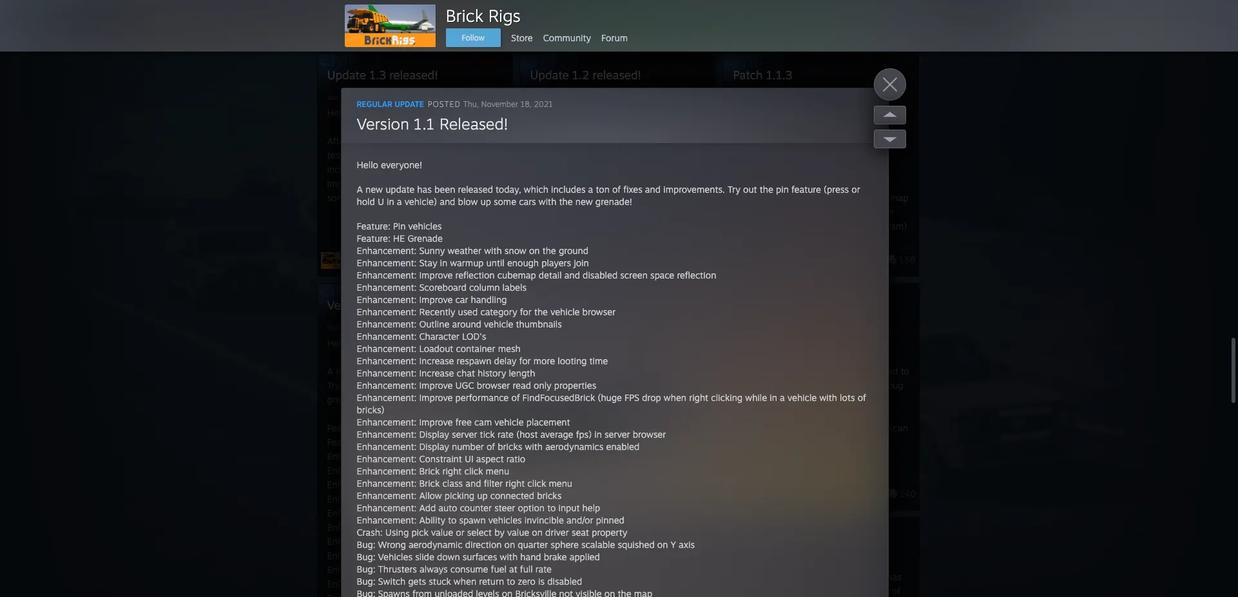Task type: describe. For each thing, give the bounding box(es) containing it.
items
[[733, 192, 756, 203]]

can inside , tons of bugs were fixed and lots of other improvements were made. here are some cool things you can try out right now:
[[661, 221, 675, 231]]

development
[[421, 135, 476, 146]]

includes inside after a few months of development and testing the new update is finally ready. it includes new features as well as many improvements and bug fixes. here are some of the most interesting changes:
[[327, 164, 362, 175]]

bug inside after a few months of development and testing the new update is finally ready. it includes new features as well as many improvements and bug fixes. here are some of the most interesting changes:
[[407, 178, 423, 189]]

right inside , tons of bugs were fixed and lots of other improvements were made. here are some cool things you can try out right now:
[[530, 235, 550, 246]]

includes up made.
[[551, 184, 586, 195]]

pin for feature: pin vehicles feature: he grenade enhancement: sunny weather with snow on the ground enhancement: stay in warmup until enough players join enhancement: improve reflection cubemap detail and disabled screen space reflection enhancement: scoreboard column labels enhancement: improve car handling enhancement: recently used category for the vehicle browser enhancement: outline around vehicle thumbnails enhancement: character lod's enhancement: loadout container mesh enhancement: increase respawn delay for more looting time
[[376, 380, 388, 391]]

regular
[[357, 99, 393, 109]]

loadout for feature: pin vehicles feature: he grenade enhancement: sunny weather with snow on the ground enhancement: stay in warmup until enough players join enhancement: improve reflection cubemap detail and disabled screen space reflection enhancement: scoreboard column labels enhancement: improve car handling enhancement: recently used category for the vehicle browser enhancement: outline around vehicle thumbnails enhancement: character lod's enhancement: loadout container mesh enhancement: increase respawn delay for more looting time
[[390, 564, 424, 575]]

button
[[794, 277, 822, 288]]

hello down few
[[357, 159, 378, 170]]

today, for enhancement: increase chat history length
[[496, 184, 521, 195]]

free inside feature: pin vehicles feature: he grenade enhancement: sunny weather with snow on the ground enhancement: stay in warmup until enough players join enhancement: improve reflection cubemap detail and disabled screen space reflection enhancement: scoreboard column labels enhancement: improve car handling enhancement: recently used category for the vehicle browser enhancement: outline around vehicle thumbnails enhancement: character lod's enhancement: loadout container mesh enhancement: increase respawn delay for more looting time enhancement: increase chat history length enhancement: improve ugc browser read only properties enhancement: improve performance of findfocusedbrick (huge fps drop when right clicking while in a vehicle with lots of bricks) enhancement: improve free cam vehicle placement enhancement: display server tick rate (host average fps) in server browser enhancement: display number of bricks with aerodynamics enabled enhancement: constraint ui aspect ratio enhancement: brick right click menu enhancement: brick class and filter right click menu enhancement: allow picking up connected bricks enhancement: add auto counter steer option to input help enhancement: ability to spawn vehicles invincible and/or pinned crash: using pick value or select by value on driver seat property bug: wrong aerodynamic direction on quarter sphere scalable squished on y axis bug: vehicles slide down surfaces with hand brake applied bug: thrusters always consume fuel at full rate bug: switch gets stuck when return to zero is disabled
[[456, 417, 472, 427]]

car for feature: pin vehicles feature: he grenade enhancement: sunny weather with snow on the ground enhancement: stay in warmup until enough players join enhancement: improve reflection cubemap detail and disabled screen space reflection enhancement: scoreboard column labels enhancement: improve car handling enhancement: recently used category for the vehicle browser enhancement: outline around vehicle thumbnails enhancement: character lod's enhancement: loadout container mesh enhancement: increase respawn delay for more looting time enhancement: increase chat history length enhancement: improve ugc browser read only properties enhancement: improve performance of findfocusedbrick (huge fps drop when right clicking while in a vehicle with lots of bricks) enhancement: improve free cam vehicle placement enhancement: display server tick rate (host average fps) in server browser enhancement: display number of bricks with aerodynamics enabled enhancement: constraint ui aspect ratio enhancement: brick right click menu enhancement: brick class and filter right click menu enhancement: allow picking up connected bricks enhancement: add auto counter steer option to input help enhancement: ability to spawn vehicles invincible and/or pinned crash: using pick value or select by value on driver seat property bug: wrong aerodynamic direction on quarter sphere scalable squished on y axis bug: vehicles slide down surfaces with hand brake applied bug: thrusters always consume fuel at full rate bug: switch gets stuck when return to zero is disabled
[[456, 294, 468, 305]]

a up bind in the right bottom of the page
[[800, 405, 805, 416]]

and right tons
[[645, 184, 661, 195]]

2 - from the top
[[734, 451, 738, 462]]

version 1.1 released! link
[[357, 114, 508, 133]]

for
[[530, 409, 543, 420]]

which for enhancement: increase chat history length
[[524, 184, 549, 195]]

a left read
[[503, 380, 508, 391]]

vehicle inside enhancement: kill characters, remove items and vehicles that fall under the map enhancement: look at player free cam mode (hold f to cycle modes in free cam) enhancement: ability to unequip grenades by pressing the key again enhancement: display reason when the vehicle spawn button is disabled enhancement: reduce grenade damage (especially to buildings) enhancement: redesign current item widget enhancement: improve target marker ui enhancement: increase view distance when zooming in enhancement: ability to trigger fire actions without a numpad (displayed on the dashboard, bind a key to "next fire action" to use) enhancement: increase max range of mg bricks bug: server tick rate displayed with ping icons bug: scalable size ignored when selecting mirrored bricks bug: tanks get stuck in turns bug: only host can spawn option shown in non sandbox modes bug: brick right click menu still visible after exiting the editor
[[733, 277, 763, 288]]

hello everyone! for update 1.3 released!
[[327, 107, 393, 118]]

lod's for feature: pin vehicles feature: he grenade enhancement: sunny weather with snow on the ground enhancement: stay in warmup until enough players join enhancement: improve reflection cubemap detail and disabled screen space reflection enhancement: scoreboard column labels enhancement: improve car handling enhancement: recently used category for the vehicle browser enhancement: outline around vehicle thumbnails enhancement: character lod's enhancement: loadout container mesh enhancement: increase respawn delay for more looting time
[[433, 550, 457, 561]]

is inside after a few months of development and testing the new update is finally ready. it includes new features as well as many improvements and bug fixes. here are some of the most interesting changes:
[[426, 150, 433, 161]]

update inside aug 10, 2021 the first patch after the new update has been released! i tried to address a lot o
[[855, 571, 884, 582]]

version 1.1 released!
[[327, 298, 442, 312]]

fixes down the levels
[[624, 184, 643, 195]]

of up the aspect
[[487, 441, 495, 452]]

sunny for feature: pin vehicles feature: he grenade enhancement: sunny weather with snow on the ground enhancement: stay in warmup until enough players join enhancement: improve reflection cubemap detail and disabled screen space reflection enhancement: scoreboard column labels enhancement: improve car handling enhancement: recently used category for the vehicle browser enhancement: outline around vehicle thumbnails enhancement: character lod's enhancement: loadout container mesh enhancement: increase respawn delay for more looting time enhancement: increase chat history length enhancement: improve ugc browser read only properties enhancement: improve performance of findfocusedbrick (huge fps drop when right clicking while in a vehicle with lots of bricks) enhancement: improve free cam vehicle placement enhancement: display server tick rate (host average fps) in server browser enhancement: display number of bricks with aerodynamics enabled enhancement: constraint ui aspect ratio enhancement: brick right click menu enhancement: brick class and filter right click menu enhancement: allow picking up connected bricks enhancement: add auto counter steer option to input help enhancement: ability to spawn vehicles invincible and/or pinned crash: using pick value or select by value on driver seat property bug: wrong aerodynamic direction on quarter sphere scalable squished on y axis bug: vehicles slide down surfaces with hand brake applied bug: thrusters always consume fuel at full rate bug: switch gets stuck when return to zero is disabled
[[419, 245, 445, 256]]

range
[[854, 447, 877, 458]]

cars for enhancement: increase chat history length
[[519, 196, 536, 207]]

used inside - new: auto counter steering feature (can be disabled in gameplay settings) - new: tiny 1sx1sx1s camera brick - new: first aid kit (automatically used when in the inventory) - new: better e-motor sounds - fixed: vehicles not moving for other clients in multiplayer - fixed: 90 degree actuator limits not saved - fixed: changing other video settings disables fps limit
[[875, 465, 895, 476]]

ratio
[[507, 453, 526, 464]]

a right bind in the right bottom of the page
[[820, 419, 825, 430]]

drop
[[642, 392, 661, 403]]

target
[[832, 348, 857, 359]]

improvements. for feature: pin vehicles feature: he grenade enhancement: sunny weather with snow on the ground enhancement: stay in warmup until enough players join enhancement: improve reflection cubemap detail and disabled screen space reflection enhancement: scoreboard column labels enhancement: improve car handling enhancement: recently used category for the vehicle browser enhancement: outline around vehicle thumbnails enhancement: character lod's enhancement: loadout container mesh enhancement: increase respawn delay for more looting time
[[634, 366, 696, 377]]

hello for patch time
[[734, 337, 756, 348]]

number
[[452, 441, 484, 452]]

been inside aug 10, 2021 the first patch after the new update has been released! i tried to address a lot o
[[734, 585, 755, 596]]

with up "drop" at the right bottom of the page
[[645, 380, 662, 391]]

0 vertical spatial rate
[[498, 429, 514, 440]]

0 vertical spatial changes
[[483, 5, 518, 15]]

more for feature: pin vehicles feature: he grenade enhancement: sunny weather with snow on the ground enhancement: stay in warmup until enough players join enhancement: improve reflection cubemap detail and disabled screen space reflection enhancement: scoreboard column labels enhancement: improve car handling enhancement: recently used category for the vehicle browser enhancement: outline around vehicle thumbnails enhancement: character lod's enhancement: loadout container mesh enhancement: increase respawn delay for more looting time
[[504, 578, 526, 589]]

and inside enhancement: kill characters, remove items and vehicles that fall under the map enhancement: look at player free cam mode (hold f to cycle modes in free cam) enhancement: ability to unequip grenades by pressing the key again enhancement: display reason when the vehicle spawn button is disabled enhancement: reduce grenade damage (especially to buildings) enhancement: redesign current item widget enhancement: improve target marker ui enhancement: increase view distance when zooming in enhancement: ability to trigger fire actions without a numpad (displayed on the dashboard, bind a key to "next fire action" to use) enhancement: increase max range of mg bricks bug: server tick rate displayed with ping icons bug: scalable size ignored when selecting mirrored bricks bug: tanks get stuck in turns bug: only host can spawn option shown in non sandbox modes bug: brick right click menu still visible after exiting the editor
[[759, 192, 774, 203]]

now:
[[552, 235, 572, 246]]

features
[[384, 164, 418, 175]]

class
[[443, 478, 463, 489]]

to inside today another patch has been released to the main branch. it includes a ton of bug fixes as well as some new things:
[[901, 366, 910, 377]]

recently for feature: pin vehicles feature: he grenade enhancement: sunny weather with snow on the ground enhancement: stay in warmup until enough players join enhancement: improve reflection cubemap detail and disabled screen space reflection enhancement: scoreboard column labels enhancement: improve car handling enhancement: recently used category for the vehicle browser enhancement: outline around vehicle thumbnails enhancement: character lod's enhancement: loadout container mesh enhancement: increase respawn delay for more looting time
[[390, 522, 426, 533]]

as down branch.
[[787, 394, 796, 405]]

fps inside - new: auto counter steering feature (can be disabled in gameplay settings) - new: tiny 1sx1sx1s camera brick - new: first aid kit (automatically used when in the inventory) - new: better e-motor sounds - fixed: vehicles not moving for other clients in multiplayer - fixed: 90 degree actuator limits not saved - fixed: changing other video settings disables fps limit
[[770, 578, 785, 589]]

on up quarter
[[532, 527, 543, 538]]

on
[[530, 164, 543, 175]]

visible
[[864, 575, 890, 586]]

a new update has been released today, which includes a ton of fixes and improvements. try out the pin feature (press or hold u in a vehicle) and blow up some cars with the new grenade! for feature: pin vehicles feature: he grenade enhancement: sunny weather with snow on the ground enhancement: stay in warmup until enough players join enhancement: improve reflection cubemap detail and disabled screen space reflection enhancement: scoreboard column labels enhancement: improve car handling enhancement: recently used category for the vehicle browser enhancement: outline around vehicle thumbnails enhancement: character lod's enhancement: loadout container mesh enhancement: increase respawn delay for more looting time
[[327, 366, 699, 405]]

right up connected
[[506, 478, 525, 489]]

things:
[[844, 394, 872, 405]]

and up findfocusedbrick
[[545, 380, 561, 391]]

as down main
[[756, 394, 765, 405]]

to left "next
[[844, 419, 853, 430]]

stuck inside enhancement: kill characters, remove items and vehicles that fall under the map enhancement: look at player free cam mode (hold f to cycle modes in free cam) enhancement: ability to unequip grenades by pressing the key again enhancement: display reason when the vehicle spawn button is disabled enhancement: reduce grenade damage (especially to buildings) enhancement: redesign current item widget enhancement: improve target marker ui enhancement: increase view distance when zooming in enhancement: ability to trigger fire actions without a numpad (displayed on the dashboard, bind a key to "next fire action" to use) enhancement: increase max range of mg bricks bug: server tick rate displayed with ping icons bug: scalable size ignored when selecting mirrored bricks bug: tanks get stuck in turns bug: only host can spawn option shown in non sandbox modes bug: brick right click menu still visible after exiting the editor
[[797, 533, 820, 544]]

bricks down be
[[733, 462, 758, 473]]

when down again
[[859, 263, 882, 274]]

option inside feature: pin vehicles feature: he grenade enhancement: sunny weather with snow on the ground enhancement: stay in warmup until enough players join enhancement: improve reflection cubemap detail and disabled screen space reflection enhancement: scoreboard column labels enhancement: improve car handling enhancement: recently used category for the vehicle browser enhancement: outline around vehicle thumbnails enhancement: character lod's enhancement: loadout container mesh enhancement: increase respawn delay for more looting time enhancement: increase chat history length enhancement: improve ugc browser read only properties enhancement: improve performance of findfocusedbrick (huge fps drop when right clicking while in a vehicle with lots of bricks) enhancement: improve free cam vehicle placement enhancement: display server tick rate (host average fps) in server browser enhancement: display number of bricks with aerodynamics enabled enhancement: constraint ui aspect ratio enhancement: brick right click menu enhancement: brick class and filter right click menu enhancement: allow picking up connected bricks enhancement: add auto counter steer option to input help enhancement: ability to spawn vehicles invincible and/or pinned crash: using pick value or select by value on driver seat property bug: wrong aerodynamic direction on quarter sphere scalable squished on y axis bug: vehicles slide down surfaces with hand brake applied bug: thrusters always consume fuel at full rate bug: switch gets stuck when return to zero is disabled
[[518, 502, 545, 513]]

findfocusedbrick
[[523, 392, 595, 403]]

warmup for feature: pin vehicles feature: he grenade enhancement: sunny weather with snow on the ground enhancement: stay in warmup until enough players join enhancement: improve reflection cubemap detail and disabled screen space reflection enhancement: scoreboard column labels enhancement: improve car handling enhancement: recently used category for the vehicle browser enhancement: outline around vehicle thumbnails enhancement: character lod's enhancement: loadout container mesh enhancement: increase respawn delay for more looting time
[[421, 465, 454, 476]]

1 horizontal spatial most
[[416, 5, 437, 15]]

14,
[[748, 93, 758, 102]]

snow for feature: pin vehicles feature: he grenade enhancement: sunny weather with snow on the ground enhancement: stay in warmup until enough players join enhancement: improve reflection cubemap detail and disabled screen space reflection enhancement: scoreboard column labels enhancement: improve car handling enhancement: recently used category for the vehicle browser enhancement: outline around vehicle thumbnails enhancement: character lod's enhancement: loadout container mesh enhancement: increase respawn delay for more looting time
[[475, 451, 497, 462]]

to up the invincible
[[548, 502, 556, 513]]

only
[[534, 380, 552, 391]]

by inside feature: pin vehicles feature: he grenade enhancement: sunny weather with snow on the ground enhancement: stay in warmup until enough players join enhancement: improve reflection cubemap detail and disabled screen space reflection enhancement: scoreboard column labels enhancement: improve car handling enhancement: recently used category for the vehicle browser enhancement: outline around vehicle thumbnails enhancement: character lod's enhancement: loadout container mesh enhancement: increase respawn delay for more looting time enhancement: increase chat history length enhancement: improve ugc browser read only properties enhancement: improve performance of findfocusedbrick (huge fps drop when right clicking while in a vehicle with lots of bricks) enhancement: improve free cam vehicle placement enhancement: display server tick rate (host average fps) in server browser enhancement: display number of bricks with aerodynamics enabled enhancement: constraint ui aspect ratio enhancement: brick right click menu enhancement: brick class and filter right click menu enhancement: allow picking up connected bricks enhancement: add auto counter steer option to input help enhancement: ability to spawn vehicles invincible and/or pinned crash: using pick value or select by value on driver seat property bug: wrong aerodynamic direction on quarter sphere scalable squished on y axis bug: vehicles slide down surfaces with hand brake applied bug: thrusters always consume fuel at full rate bug: switch gets stuck when return to zero is disabled
[[495, 527, 505, 538]]

1 vertical spatial key
[[827, 419, 842, 430]]

1 vertical spatial display
[[419, 429, 449, 440]]

some up (huge
[[600, 380, 622, 391]]

that inside enhancement: kill characters, remove items and vehicles that fall under the map enhancement: look at player free cam mode (hold f to cycle modes in free cam) enhancement: ability to unequip grenades by pressing the key again enhancement: display reason when the vehicle spawn button is disabled enhancement: reduce grenade damage (especially to buildings) enhancement: redesign current item widget enhancement: improve target marker ui enhancement: increase view distance when zooming in enhancement: ability to trigger fire actions without a numpad (displayed on the dashboard, bind a key to "next fire action" to use) enhancement: increase max range of mg bricks bug: server tick rate displayed with ping icons bug: scalable size ignored when selecting mirrored bricks bug: tanks get stuck in turns bug: only host can spawn option shown in non sandbox modes bug: brick right click menu still visible after exiting the editor
[[813, 192, 830, 203]]

1 vertical spatial released!
[[390, 298, 442, 312]]

2 new: from the top
[[741, 451, 762, 462]]

on left quarter
[[505, 539, 515, 550]]

2 vertical spatial rate
[[536, 564, 552, 574]]

a inside aug 10, 2021 the first patch after the new update has been released! i tried to address a lot o
[[871, 585, 876, 596]]

1 horizontal spatial were
[[681, 178, 701, 189]]

is inside patch 1.1.3 is now live and contains the following fixes and changes:
[[782, 135, 789, 146]]

now inside you have been asking for it since 2016, and now it is finally here:
[[549, 150, 566, 161]]

out inside , tons of bugs were fixed and lots of other improvements were made. here are some cool things you can try out right now:
[[692, 221, 706, 231]]

update for update 1.2 released!
[[530, 68, 569, 82]]

released! for update 1.2 released!
[[593, 68, 641, 82]]

- new: auto counter steering feature (can be disabled in gameplay settings) - new: tiny 1sx1sx1s camera brick - new: first aid kit (automatically used when in the inventory) - new: better e-motor sounds - fixed: vehicles not moving for other clients in multiplayer - fixed: 90 degree actuator limits not saved - fixed: changing other video settings disables fps limit
[[734, 422, 908, 589]]

sandbox
[[762, 561, 797, 572]]

reflection down 3,328
[[456, 270, 495, 280]]

sounds
[[829, 493, 859, 504]]

4 new: from the top
[[741, 493, 762, 504]]

everyone! for update 1.2 released!
[[555, 107, 596, 118]]

ton inside today another patch has been released to the main branch. it includes a ton of bug fixes as well as some new things:
[[860, 380, 874, 391]]

1 horizontal spatial it
[[638, 135, 644, 146]]

right up the class
[[443, 466, 462, 476]]

new inside new bricks: steering wheels, compact seats, new actuators, couplings and more
[[419, 244, 436, 255]]

to left unequip
[[825, 235, 833, 246]]

2 horizontal spatial other
[[869, 507, 891, 518]]

aspect
[[476, 453, 504, 464]]

1 vertical spatial it
[[569, 150, 574, 161]]

sep
[[734, 323, 746, 332]]

2021 for patch time
[[760, 323, 778, 332]]

november
[[481, 99, 518, 109]]

displayed
[[820, 476, 860, 487]]

main
[[750, 380, 771, 391]]

to inside aug 10, 2021 the first patch after the new update has been released! i tried to address a lot o
[[825, 585, 833, 596]]

get
[[781, 533, 795, 544]]

3,048
[[542, 24, 568, 35]]

delay for feature: pin vehicles feature: he grenade enhancement: sunny weather with snow on the ground enhancement: stay in warmup until enough players join enhancement: improve reflection cubemap detail and disabled screen space reflection enhancement: scoreboard column labels enhancement: improve car handling enhancement: recently used category for the vehicle browser enhancement: outline around vehicle thumbnails enhancement: character lod's enhancement: loadout container mesh enhancement: increase respawn delay for more looting time enhancement: increase chat history length enhancement: improve ugc browser read only properties enhancement: improve performance of findfocusedbrick (huge fps drop when right clicking while in a vehicle with lots of bricks) enhancement: improve free cam vehicle placement enhancement: display server tick rate (host average fps) in server browser enhancement: display number of bricks with aerodynamics enabled enhancement: constraint ui aspect ratio enhancement: brick right click menu enhancement: brick class and filter right click menu enhancement: allow picking up connected bricks enhancement: add auto counter steer option to input help enhancement: ability to spawn vehicles invincible and/or pinned crash: using pick value or select by value on driver seat property bug: wrong aerodynamic direction on quarter sphere scalable squished on y axis bug: vehicles slide down surfaces with hand brake applied bug: thrusters always consume fuel at full rate bug: switch gets stuck when return to zero is disabled
[[494, 355, 517, 366]]

sunny for feature: pin vehicles feature: he grenade enhancement: sunny weather with snow on the ground enhancement: stay in warmup until enough players join enhancement: improve reflection cubemap detail and disabled screen space reflection enhancement: scoreboard column labels enhancement: improve car handling enhancement: recently used category for the vehicle browser enhancement: outline around vehicle thumbnails enhancement: character lod's enhancement: loadout container mesh enhancement: increase respawn delay for more looting time
[[390, 451, 415, 462]]

0 vertical spatial key
[[841, 249, 855, 260]]

1 vertical spatial modes
[[800, 561, 828, 572]]

category for feature: pin vehicles feature: he grenade enhancement: sunny weather with snow on the ground enhancement: stay in warmup until enough players join enhancement: improve reflection cubemap detail and disabled screen space reflection enhancement: scoreboard column labels enhancement: improve car handling enhancement: recently used category for the vehicle browser enhancement: outline around vehicle thumbnails enhancement: character lod's enhancement: loadout container mesh enhancement: increase respawn delay for more looting time
[[451, 522, 488, 533]]

players for feature: pin vehicles feature: he grenade enhancement: sunny weather with snow on the ground enhancement: stay in warmup until enough players join enhancement: improve reflection cubemap detail and disabled screen space reflection enhancement: scoreboard column labels enhancement: improve car handling enhancement: recently used category for the vehicle browser enhancement: outline around vehicle thumbnails enhancement: character lod's enhancement: loadout container mesh enhancement: increase respawn delay for more looting time enhancement: increase chat history length enhancement: improve ugc browser read only properties enhancement: improve performance of findfocusedbrick (huge fps drop when right clicking while in a vehicle with lots of bricks) enhancement: improve free cam vehicle placement enhancement: display server tick rate (host average fps) in server browser enhancement: display number of bricks with aerodynamics enabled enhancement: constraint ui aspect ratio enhancement: brick right click menu enhancement: brick class and filter right click menu enhancement: allow picking up connected bricks enhancement: add auto counter steer option to input help enhancement: ability to spawn vehicles invincible and/or pinned crash: using pick value or select by value on driver seat property bug: wrong aerodynamic direction on quarter sphere scalable squished on y axis bug: vehicles slide down surfaces with hand brake applied bug: thrusters always consume fuel at full rate bug: switch gets stuck when return to zero is disabled
[[542, 257, 571, 268]]

patch inside today another patch has been released to the main branch. it includes a ton of bug fixes as well as some new things:
[[797, 366, 820, 377]]

disables
[[734, 578, 768, 589]]

and up 'ready.' at the left top of page
[[478, 135, 494, 146]]

1 vertical spatial free
[[868, 221, 884, 231]]

0 vertical spatial ability
[[796, 235, 822, 246]]

the inside - new: auto counter steering feature (can be disabled in gameplay settings) - new: tiny 1sx1sx1s camera brick - new: first aid kit (automatically used when in the inventory) - new: better e-motor sounds - fixed: vehicles not moving for other clients in multiplayer - fixed: 90 degree actuator limits not saved - fixed: changing other video settings disables fps limit
[[770, 479, 783, 490]]

of down read
[[512, 392, 520, 403]]

hello everyone! for patch time
[[734, 337, 800, 348]]

wheels,
[[441, 230, 473, 240]]

cam inside feature: pin vehicles feature: he grenade enhancement: sunny weather with snow on the ground enhancement: stay in warmup until enough players join enhancement: improve reflection cubemap detail and disabled screen space reflection enhancement: scoreboard column labels enhancement: improve car handling enhancement: recently used category for the vehicle browser enhancement: outline around vehicle thumbnails enhancement: character lod's enhancement: loadout container mesh enhancement: increase respawn delay for more looting time enhancement: increase chat history length enhancement: improve ugc browser read only properties enhancement: improve performance of findfocusedbrick (huge fps drop when right clicking while in a vehicle with lots of bricks) enhancement: improve free cam vehicle placement enhancement: display server tick rate (host average fps) in server browser enhancement: display number of bricks with aerodynamics enabled enhancement: constraint ui aspect ratio enhancement: brick right click menu enhancement: brick class and filter right click menu enhancement: allow picking up connected bricks enhancement: add auto counter steer option to input help enhancement: ability to spawn vehicles invincible and/or pinned crash: using pick value or select by value on driver seat property bug: wrong aerodynamic direction on quarter sphere scalable squished on y axis bug: vehicles slide down surfaces with hand brake applied bug: thrusters always consume fuel at full rate bug: switch gets stuck when return to zero is disabled
[[475, 417, 492, 427]]

column for feature: pin vehicles feature: he grenade enhancement: sunny weather with snow on the ground enhancement: stay in warmup until enough players join enhancement: improve reflection cubemap detail and disabled screen space reflection enhancement: scoreboard column labels enhancement: improve car handling enhancement: recently used category for the vehicle browser enhancement: outline around vehicle thumbnails enhancement: character lod's enhancement: loadout container mesh enhancement: increase respawn delay for more looting time enhancement: increase chat history length enhancement: improve ugc browser read only properties enhancement: improve performance of findfocusedbrick (huge fps drop when right clicking while in a vehicle with lots of bricks) enhancement: improve free cam vehicle placement enhancement: display server tick rate (host average fps) in server browser enhancement: display number of bricks with aerodynamics enabled enhancement: constraint ui aspect ratio enhancement: brick right click menu enhancement: brick class and filter right click menu enhancement: allow picking up connected bricks enhancement: add auto counter steer option to input help enhancement: ability to spawn vehicles invincible and/or pinned crash: using pick value or select by value on driver seat property bug: wrong aerodynamic direction on quarter sphere scalable squished on y axis bug: vehicles slide down surfaces with hand brake applied bug: thrusters always consume fuel at full rate bug: switch gets stuck when return to zero is disabled
[[469, 282, 500, 293]]

by inside enhancement: kill characters, remove items and vehicles that fall under the map enhancement: look at player free cam mode (hold f to cycle modes in free cam) enhancement: ability to unequip grenades by pressing the key again enhancement: display reason when the vehicle spawn button is disabled enhancement: reduce grenade damage (especially to buildings) enhancement: redesign current item widget enhancement: improve target marker ui enhancement: increase view distance when zooming in enhancement: ability to trigger fire actions without a numpad (displayed on the dashboard, bind a key to "next fire action" to use) enhancement: increase max range of mg bricks bug: server tick rate displayed with ping icons bug: scalable size ignored when selecting mirrored bricks bug: tanks get stuck in turns bug: only host can spawn option shown in non sandbox modes bug: brick right click menu still visible after exiting the editor
[[774, 249, 785, 260]]

2 vertical spatial other
[[810, 564, 832, 575]]

used for feature: pin vehicles feature: he grenade enhancement: sunny weather with snow on the ground enhancement: stay in warmup until enough players join enhancement: improve reflection cubemap detail and disabled screen space reflection enhancement: scoreboard column labels enhancement: improve car handling enhancement: recently used category for the vehicle browser enhancement: outline around vehicle thumbnails enhancement: character lod's enhancement: loadout container mesh enhancement: increase respawn delay for more looting time enhancement: increase chat history length enhancement: improve ugc browser read only properties enhancement: improve performance of findfocusedbrick (huge fps drop when right clicking while in a vehicle with lots of bricks) enhancement: improve free cam vehicle placement enhancement: display server tick rate (host average fps) in server browser enhancement: display number of bricks with aerodynamics enabled enhancement: constraint ui aspect ratio enhancement: brick right click menu enhancement: brick class and filter right click menu enhancement: allow picking up connected bricks enhancement: add auto counter steer option to input help enhancement: ability to spawn vehicles invincible and/or pinned crash: using pick value or select by value on driver seat property bug: wrong aerodynamic direction on quarter sphere scalable squished on y axis bug: vehicles slide down surfaces with hand brake applied bug: thrusters always consume fuel at full rate bug: switch gets stuck when return to zero is disabled
[[458, 306, 478, 317]]

on inside enhancement: kill characters, remove items and vehicles that fall under the map enhancement: look at player free cam mode (hold f to cycle modes in free cam) enhancement: ability to unequip grenades by pressing the key again enhancement: display reason when the vehicle spawn button is disabled enhancement: reduce grenade damage (especially to buildings) enhancement: redesign current item widget enhancement: improve target marker ui enhancement: increase view distance when zooming in enhancement: ability to trigger fire actions without a numpad (displayed on the dashboard, bind a key to "next fire action" to use) enhancement: increase max range of mg bricks bug: server tick rate displayed with ping icons bug: scalable size ignored when selecting mirrored bricks bug: tanks get stuck in turns bug: only host can spawn option shown in non sandbox modes bug: brick right click menu still visible after exiting the editor
[[890, 405, 901, 416]]

counter inside - new: auto counter steering feature (can be disabled in gameplay settings) - new: tiny 1sx1sx1s camera brick - new: first aid kit (automatically used when in the inventory) - new: better e-motor sounds - fixed: vehicles not moving for other clients in multiplayer - fixed: 90 degree actuator limits not saved - fixed: changing other video settings disables fps limit
[[787, 422, 819, 433]]

counter inside feature: pin vehicles feature: he grenade enhancement: sunny weather with snow on the ground enhancement: stay in warmup until enough players join enhancement: improve reflection cubemap detail and disabled screen space reflection enhancement: scoreboard column labels enhancement: improve car handling enhancement: recently used category for the vehicle browser enhancement: outline around vehicle thumbnails enhancement: character lod's enhancement: loadout container mesh enhancement: increase respawn delay for more looting time enhancement: increase chat history length enhancement: improve ugc browser read only properties enhancement: improve performance of findfocusedbrick (huge fps drop when right clicking while in a vehicle with lots of bricks) enhancement: improve free cam vehicle placement enhancement: display server tick rate (host average fps) in server browser enhancement: display number of bricks with aerodynamics enabled enhancement: constraint ui aspect ratio enhancement: brick right click menu enhancement: brick class and filter right click menu enhancement: allow picking up connected bricks enhancement: add auto counter steer option to input help enhancement: ability to spawn vehicles invincible and/or pinned crash: using pick value or select by value on driver seat property bug: wrong aerodynamic direction on quarter sphere scalable squished on y axis bug: vehicles slide down surfaces with hand brake applied bug: thrusters always consume fuel at full rate bug: switch gets stuck when return to zero is disabled
[[460, 502, 492, 513]]

of inside today another patch has been released to the main branch. it includes a ton of bug fixes as well as some new things:
[[877, 380, 885, 391]]

player
[[830, 206, 855, 217]]

things
[[614, 221, 640, 231]]

have inside water physics! on top of that all levels have received a major visual upgrade
[[630, 164, 650, 175]]

ton for enhancement: increase chat history length
[[596, 184, 610, 195]]

blow for enhancement: increase chat history length
[[458, 196, 478, 207]]

disabled down brake
[[548, 576, 582, 587]]

f
[[784, 221, 789, 231]]

vehicles down interesting
[[408, 221, 442, 231]]

since
[[646, 135, 668, 146]]

grenade for feature: pin vehicles feature: he grenade enhancement: sunny weather with snow on the ground enhancement: stay in warmup until enough players join enhancement: improve reflection cubemap detail and disabled screen space reflection enhancement: scoreboard column labels enhancement: improve car handling enhancement: recently used category for the vehicle browser enhancement: outline around vehicle thumbnails enhancement: character lod's enhancement: loadout container mesh enhancement: increase respawn delay for more looting time
[[378, 436, 413, 447]]

434
[[492, 254, 510, 265]]

update 1.2 released!
[[530, 68, 641, 82]]

1 vertical spatial menu
[[549, 478, 573, 489]]

has inside aug 10, 2021 the first patch after the new update has been released! i tried to address a lot o
[[887, 571, 902, 582]]

respawn for feature: pin vehicles feature: he grenade enhancement: sunny weather with snow on the ground enhancement: stay in warmup until enough players join enhancement: improve reflection cubemap detail and disabled screen space reflection enhancement: scoreboard column labels enhancement: improve car handling enhancement: recently used category for the vehicle browser enhancement: outline around vehicle thumbnails enhancement: character lod's enhancement: loadout container mesh enhancement: increase respawn delay for more looting time enhancement: increase chat history length enhancement: improve ugc browser read only properties enhancement: improve performance of findfocusedbrick (huge fps drop when right clicking while in a vehicle with lots of bricks) enhancement: improve free cam vehicle placement enhancement: display server tick rate (host average fps) in server browser enhancement: display number of bricks with aerodynamics enabled enhancement: constraint ui aspect ratio enhancement: brick right click menu enhancement: brick class and filter right click menu enhancement: allow picking up connected bricks enhancement: add auto counter steer option to input help enhancement: ability to spawn vehicles invincible and/or pinned crash: using pick value or select by value on driver seat property bug: wrong aerodynamic direction on quarter sphere scalable squished on y axis bug: vehicles slide down surfaces with hand brake applied bug: thrusters always consume fuel at full rate bug: switch gets stuck when return to zero is disabled
[[457, 355, 492, 366]]

labels for feature: pin vehicles feature: he grenade enhancement: sunny weather with snow on the ground enhancement: stay in warmup until enough players join enhancement: improve reflection cubemap detail and disabled screen space reflection enhancement: scoreboard column labels enhancement: improve car handling enhancement: recently used category for the vehicle browser enhancement: outline around vehicle thumbnails enhancement: character lod's enhancement: loadout container mesh enhancement: increase respawn delay for more looting time enhancement: increase chat history length enhancement: improve ugc browser read only properties enhancement: improve performance of findfocusedbrick (huge fps drop when right clicking while in a vehicle with lots of bricks) enhancement: improve free cam vehicle placement enhancement: display server tick rate (host average fps) in server browser enhancement: display number of bricks with aerodynamics enabled enhancement: constraint ui aspect ratio enhancement: brick right click menu enhancement: brick class and filter right click menu enhancement: allow picking up connected bricks enhancement: add auto counter steer option to input help enhancement: ability to spawn vehicles invincible and/or pinned crash: using pick value or select by value on driver seat property bug: wrong aerodynamic direction on quarter sphere scalable squished on y axis bug: vehicles slide down surfaces with hand brake applied bug: thrusters always consume fuel at full rate bug: switch gets stuck when return to zero is disabled
[[503, 282, 527, 293]]

7 - from the top
[[734, 564, 738, 575]]

y
[[671, 539, 676, 550]]

released for version 1.1 released!
[[428, 366, 464, 377]]

thumbnails for feature: pin vehicles feature: he grenade enhancement: sunny weather with snow on the ground enhancement: stay in warmup until enough players join enhancement: improve reflection cubemap detail and disabled screen space reflection enhancement: scoreboard column labels enhancement: improve car handling enhancement: recently used category for the vehicle browser enhancement: outline around vehicle thumbnails enhancement: character lod's enhancement: loadout container mesh enhancement: increase respawn delay for more looting time
[[486, 536, 532, 547]]

feature: pin vehicles feature: he grenade enhancement: sunny weather with snow on the ground enhancement: stay in warmup until enough players join enhancement: improve reflection cubemap detail and disabled screen space reflection enhancement: scoreboard column labels enhancement: improve car handling enhancement: recently used category for the vehicle browser enhancement: outline around vehicle thumbnails enhancement: character lod's enhancement: loadout container mesh enhancement: increase respawn delay for more looting time
[[327, 422, 687, 589]]

increase inside feature: pin vehicles feature: he grenade enhancement: sunny weather with snow on the ground enhancement: stay in warmup until enough players join enhancement: improve reflection cubemap detail and disabled screen space reflection enhancement: scoreboard column labels enhancement: improve car handling enhancement: recently used category for the vehicle browser enhancement: outline around vehicle thumbnails enhancement: character lod's enhancement: loadout container mesh enhancement: increase respawn delay for more looting time
[[390, 578, 425, 589]]

major
[[530, 178, 556, 189]]

when down 1,236
[[845, 504, 867, 515]]

of right tons
[[647, 178, 656, 189]]

you
[[643, 221, 658, 231]]

fixes inside patch 1.1.3 is now live and contains the following fixes and changes:
[[774, 150, 793, 161]]

quarter
[[518, 539, 548, 550]]

3 fixed: from the top
[[741, 564, 765, 575]]

vehicles inside - new: auto counter steering feature (can be disabled in gameplay settings) - new: tiny 1sx1sx1s camera brick - new: first aid kit (automatically used when in the inventory) - new: better e-motor sounds - fixed: vehicles not moving for other clients in multiplayer - fixed: 90 degree actuator limits not saved - fixed: changing other video settings disables fps limit
[[767, 507, 802, 518]]

0 vertical spatial free
[[858, 206, 874, 217]]

released! inside regular update posted thu, november 18, 2021 version 1.1 released!
[[440, 114, 508, 133]]

of up "(displayed"
[[858, 392, 866, 403]]

applied
[[570, 551, 600, 562]]

looting for feature: pin vehicles feature: he grenade enhancement: sunny weather with snow on the ground enhancement: stay in warmup until enough players join enhancement: improve reflection cubemap detail and disabled screen space reflection enhancement: scoreboard column labels enhancement: improve car handling enhancement: recently used category for the vehicle browser enhancement: outline around vehicle thumbnails enhancement: character lod's enhancement: loadout container mesh enhancement: increase respawn delay for more looting time enhancement: increase chat history length enhancement: improve ugc browser read only properties enhancement: improve performance of findfocusedbrick (huge fps drop when right clicking while in a vehicle with lots of bricks) enhancement: improve free cam vehicle placement enhancement: display server tick rate (host average fps) in server browser enhancement: display number of bricks with aerodynamics enabled enhancement: constraint ui aspect ratio enhancement: brick right click menu enhancement: brick class and filter right click menu enhancement: allow picking up connected bricks enhancement: add auto counter steer option to input help enhancement: ability to spawn vehicles invincible and/or pinned crash: using pick value or select by value on driver seat property bug: wrong aerodynamic direction on quarter sphere scalable squished on y axis bug: vehicles slide down surfaces with hand brake applied bug: thrusters always consume fuel at full rate bug: switch gets stuck when return to zero is disabled
[[558, 355, 587, 366]]

and right oh,
[[345, 5, 360, 15]]

feature inside - new: auto counter steering feature (can be disabled in gameplay settings) - new: tiny 1sx1sx1s camera brick - new: first aid kit (automatically used when in the inventory) - new: better e-motor sounds - fixed: vehicles not moving for other clients in multiplayer - fixed: 90 degree actuator limits not saved - fixed: changing other video settings disables fps limit
[[858, 422, 888, 433]]

wrong
[[378, 539, 406, 550]]

(hold
[[760, 221, 781, 231]]

a left interesting
[[397, 196, 402, 207]]

improvements inside after a few months of development and testing the new update is finally ready. it includes new features as well as many improvements and bug fixes. here are some of the most interesting changes:
[[327, 178, 386, 189]]

some inside , tons of bugs were fixed and lots of other improvements were made. here are some cool things you can try out right now:
[[569, 221, 591, 231]]

patch for patch 1.1.3
[[733, 68, 763, 82]]

includes up only
[[522, 366, 556, 377]]

and down features
[[389, 178, 405, 189]]

of down upgrade
[[589, 192, 598, 203]]

browser inside feature: pin vehicles feature: he grenade enhancement: sunny weather with snow on the ground enhancement: stay in warmup until enough players join enhancement: improve reflection cubemap detail and disabled screen space reflection enhancement: scoreboard column labels enhancement: improve car handling enhancement: recently used category for the vehicle browser enhancement: outline around vehicle thumbnails enhancement: character lod's enhancement: loadout container mesh enhancement: increase respawn delay for more looting time
[[553, 522, 586, 533]]

cam inside enhancement: kill characters, remove items and vehicles that fall under the map enhancement: look at player free cam mode (hold f to cycle modes in free cam) enhancement: ability to unequip grenades by pressing the key again enhancement: display reason when the vehicle spawn button is disabled enhancement: reduce grenade damage (especially to buildings) enhancement: redesign current item widget enhancement: improve target marker ui enhancement: increase view distance when zooming in enhancement: ability to trigger fire actions without a numpad (displayed on the dashboard, bind a key to "next fire action" to use) enhancement: increase max range of mg bricks bug: server tick rate displayed with ping icons bug: scalable size ignored when selecting mirrored bricks bug: tanks get stuck in turns bug: only host can spawn option shown in non sandbox modes bug: brick right click menu still visible after exiting the editor
[[877, 206, 894, 217]]

looting for feature: pin vehicles feature: he grenade enhancement: sunny weather with snow on the ground enhancement: stay in warmup until enough players join enhancement: improve reflection cubemap detail and disabled screen space reflection enhancement: scoreboard column labels enhancement: improve car handling enhancement: recently used category for the vehicle browser enhancement: outline around vehicle thumbnails enhancement: character lod's enhancement: loadout container mesh enhancement: increase respawn delay for more looting time
[[528, 578, 557, 589]]

on left the now: at the left top
[[529, 245, 540, 256]]

steering
[[822, 422, 855, 433]]

2 vertical spatial display
[[419, 441, 449, 452]]

it inside today another patch has been released to the main branch. it includes a ton of bug fixes as well as some new things:
[[807, 380, 813, 391]]

ability inside feature: pin vehicles feature: he grenade enhancement: sunny weather with snow on the ground enhancement: stay in warmup until enough players join enhancement: improve reflection cubemap detail and disabled screen space reflection enhancement: scoreboard column labels enhancement: improve car handling enhancement: recently used category for the vehicle browser enhancement: outline around vehicle thumbnails enhancement: character lod's enhancement: loadout container mesh enhancement: increase respawn delay for more looting time enhancement: increase chat history length enhancement: improve ugc browser read only properties enhancement: improve performance of findfocusedbrick (huge fps drop when right clicking while in a vehicle with lots of bricks) enhancement: improve free cam vehicle placement enhancement: display server tick rate (host average fps) in server browser enhancement: display number of bricks with aerodynamics enabled enhancement: constraint ui aspect ratio enhancement: brick right click menu enhancement: brick class and filter right click menu enhancement: allow picking up connected bricks enhancement: add auto counter steer option to input help enhancement: ability to spawn vehicles invincible and/or pinned crash: using pick value or select by value on driver seat property bug: wrong aerodynamic direction on quarter sphere scalable squished on y axis bug: vehicles slide down surfaces with hand brake applied bug: thrusters always consume fuel at full rate bug: switch gets stuck when return to zero is disabled
[[419, 515, 446, 525]]

until for feature: pin vehicles feature: he grenade enhancement: sunny weather with snow on the ground enhancement: stay in warmup until enough players join enhancement: improve reflection cubemap detail and disabled screen space reflection enhancement: scoreboard column labels enhancement: improve car handling enhancement: recently used category for the vehicle browser enhancement: outline around vehicle thumbnails enhancement: character lod's enhancement: loadout container mesh enhancement: increase respawn delay for more looting time enhancement: increase chat history length enhancement: improve ugc browser read only properties enhancement: improve performance of findfocusedbrick (huge fps drop when right clicking while in a vehicle with lots of bricks) enhancement: improve free cam vehicle placement enhancement: display server tick rate (host average fps) in server browser enhancement: display number of bricks with aerodynamics enabled enhancement: constraint ui aspect ratio enhancement: brick right click menu enhancement: brick class and filter right click menu enhancement: allow picking up connected bricks enhancement: add auto counter steer option to input help enhancement: ability to spawn vehicles invincible and/or pinned crash: using pick value or select by value on driver seat property bug: wrong aerodynamic direction on quarter sphere scalable squished on y axis bug: vehicles slide down surfaces with hand brake applied bug: thrusters always consume fuel at full rate bug: switch gets stuck when return to zero is disabled
[[487, 257, 505, 268]]

feature for feature: pin vehicles feature: he grenade enhancement: sunny weather with snow on the ground enhancement: stay in warmup until enough players join enhancement: improve reflection cubemap detail and disabled screen space reflection enhancement: scoreboard column labels enhancement: improve car handling enhancement: recently used category for the vehicle browser enhancement: outline around vehicle thumbnails enhancement: character lod's enhancement: loadout container mesh enhancement: increase respawn delay for more looting time
[[391, 380, 421, 391]]

to down auto
[[448, 515, 457, 525]]

with up fuel
[[500, 551, 518, 562]]

after inside aug 10, 2021 the first patch after the new update has been released! i tried to address a lot o
[[797, 571, 816, 582]]

a inside today another patch has been released to the main branch. it includes a ton of bug fixes as well as some new things:
[[853, 380, 858, 391]]

as up fixes. at the left of page
[[421, 164, 430, 175]]

vehicles inside feature: pin vehicles feature: he grenade enhancement: sunny weather with snow on the ground enhancement: stay in warmup until enough players join enhancement: improve reflection cubemap detail and disabled screen space reflection enhancement: scoreboard column labels enhancement: improve car handling enhancement: recently used category for the vehicle browser enhancement: outline around vehicle thumbnails enhancement: character lod's enhancement: loadout container mesh enhancement: increase respawn delay for more looting time enhancement: increase chat history length enhancement: improve ugc browser read only properties enhancement: improve performance of findfocusedbrick (huge fps drop when right clicking while in a vehicle with lots of bricks) enhancement: improve free cam vehicle placement enhancement: display server tick rate (host average fps) in server browser enhancement: display number of bricks with aerodynamics enabled enhancement: constraint ui aspect ratio enhancement: brick right click menu enhancement: brick class and filter right click menu enhancement: allow picking up connected bricks enhancement: add auto counter steer option to input help enhancement: ability to spawn vehicles invincible and/or pinned crash: using pick value or select by value on driver seat property bug: wrong aerodynamic direction on quarter sphere scalable squished on y axis bug: vehicles slide down surfaces with hand brake applied bug: thrusters always consume fuel at full rate bug: switch gets stuck when return to zero is disabled
[[378, 551, 413, 562]]

physics!
[[666, 150, 701, 161]]

bricks up input
[[537, 490, 562, 501]]

0 vertical spatial not
[[805, 507, 818, 518]]

for inside you have been asking for it since 2016, and now it is finally here:
[[624, 135, 635, 146]]

made.
[[553, 206, 579, 217]]

exiting
[[756, 589, 783, 597]]

when right "drop" at the right bottom of the page
[[664, 392, 687, 403]]

hello for version 1.1 released!
[[327, 337, 349, 348]]

with inside enhancement: kill characters, remove items and vehicles that fall under the map enhancement: look at player free cam mode (hold f to cycle modes in free cam) enhancement: ability to unequip grenades by pressing the key again enhancement: display reason when the vehicle spawn button is disabled enhancement: reduce grenade damage (especially to buildings) enhancement: redesign current item widget enhancement: improve target marker ui enhancement: increase view distance when zooming in enhancement: ability to trigger fire actions without a numpad (displayed on the dashboard, bind a key to "next fire action" to use) enhancement: increase max range of mg bricks bug: server tick rate displayed with ping icons bug: scalable size ignored when selecting mirrored bricks bug: tanks get stuck in turns bug: only host can spawn option shown in non sandbox modes bug: brick right click menu still visible after exiting the editor
[[862, 476, 880, 487]]

2021 inside regular update posted thu, november 18, 2021 version 1.1 released!
[[534, 99, 553, 109]]

ui inside feature: pin vehicles feature: he grenade enhancement: sunny weather with snow on the ground enhancement: stay in warmup until enough players join enhancement: improve reflection cubemap detail and disabled screen space reflection enhancement: scoreboard column labels enhancement: improve car handling enhancement: recently used category for the vehicle browser enhancement: outline around vehicle thumbnails enhancement: character lod's enhancement: loadout container mesh enhancement: increase respawn delay for more looting time enhancement: increase chat history length enhancement: improve ugc browser read only properties enhancement: improve performance of findfocusedbrick (huge fps drop when right clicking while in a vehicle with lots of bricks) enhancement: improve free cam vehicle placement enhancement: display server tick rate (host average fps) in server browser enhancement: display number of bricks with aerodynamics enabled enhancement: constraint ui aspect ratio enhancement: brick right click menu enhancement: brick class and filter right click menu enhancement: allow picking up connected bricks enhancement: add auto counter steer option to input help enhancement: ability to spawn vehicles invincible and/or pinned crash: using pick value or select by value on driver seat property bug: wrong aerodynamic direction on quarter sphere scalable squished on y axis bug: vehicles slide down surfaces with hand brake applied bug: thrusters always consume fuel at full rate bug: switch gets stuck when return to zero is disabled
[[465, 453, 474, 464]]

and inside , tons of bugs were fixed and lots of other improvements were made. here are some cool things you can try out right now:
[[553, 192, 569, 203]]

cam)
[[887, 221, 907, 231]]

labels for feature: pin vehicles feature: he grenade enhancement: sunny weather with snow on the ground enhancement: stay in warmup until enough players join enhancement: improve reflection cubemap detail and disabled screen space reflection enhancement: scoreboard column labels enhancement: improve car handling enhancement: recently used category for the vehicle browser enhancement: outline around vehicle thumbnails enhancement: character lod's enhancement: loadout container mesh enhancement: increase respawn delay for more looting time
[[473, 493, 497, 504]]

the inside patch 1.1.3 is now live and contains the following fixes and changes:
[[884, 135, 898, 146]]

is inside enhancement: kill characters, remove items and vehicles that fall under the map enhancement: look at player free cam mode (hold f to cycle modes in free cam) enhancement: ability to unequip grenades by pressing the key again enhancement: display reason when the vehicle spawn button is disabled enhancement: reduce grenade damage (especially to buildings) enhancement: redesign current item widget enhancement: improve target marker ui enhancement: increase view distance when zooming in enhancement: ability to trigger fire actions without a numpad (displayed on the dashboard, bind a key to "next fire action" to use) enhancement: increase max range of mg bricks bug: server tick rate displayed with ping icons bug: scalable size ignored when selecting mirrored bricks bug: tanks get stuck in turns bug: only host can spawn option shown in non sandbox modes bug: brick right click menu still visible after exiting the editor
[[825, 277, 831, 288]]

as left many
[[452, 164, 461, 175]]

after
[[327, 135, 348, 146]]

space for feature: pin vehicles feature: he grenade enhancement: sunny weather with snow on the ground enhancement: stay in warmup until enough players join enhancement: improve reflection cubemap detail and disabled screen space reflection enhancement: scoreboard column labels enhancement: improve car handling enhancement: recently used category for the vehicle browser enhancement: outline around vehicle thumbnails enhancement: character lod's enhancement: loadout container mesh enhancement: increase respawn delay for more looting time
[[621, 479, 645, 490]]

category for feature: pin vehicles feature: he grenade enhancement: sunny weather with snow on the ground enhancement: stay in warmup until enough players join enhancement: improve reflection cubemap detail and disabled screen space reflection enhancement: scoreboard column labels enhancement: improve car handling enhancement: recently used category for the vehicle browser enhancement: outline around vehicle thumbnails enhancement: character lod's enhancement: loadout container mesh enhancement: increase respawn delay for more looting time enhancement: increase chat history length enhancement: improve ugc browser read only properties enhancement: improve performance of findfocusedbrick (huge fps drop when right clicking while in a vehicle with lots of bricks) enhancement: improve free cam vehicle placement enhancement: display server tick rate (host average fps) in server browser enhancement: display number of bricks with aerodynamics enabled enhancement: constraint ui aspect ratio enhancement: brick right click menu enhancement: brick class and filter right click menu enhancement: allow picking up connected bricks enhancement: add auto counter steer option to input help enhancement: ability to spawn vehicles invincible and/or pinned crash: using pick value or select by value on driver seat property bug: wrong aerodynamic direction on quarter sphere scalable squished on y axis bug: vehicles slide down surfaces with hand brake applied bug: thrusters always consume fuel at full rate bug: switch gets stuck when return to zero is disabled
[[481, 306, 517, 317]]

and inside new bricks: steering wheels, compact seats, new actuators, couplings and more
[[396, 258, 411, 269]]

again
[[858, 249, 881, 260]]

of up properties on the left of the page
[[583, 366, 591, 377]]

well inside after a few months of development and testing the new update is finally ready. it includes new features as well as many improvements and bug fixes. here are some of the most interesting changes:
[[433, 164, 449, 175]]

some inside after a few months of development and testing the new update is finally ready. it includes new features as well as many improvements and bug fixes. here are some of the most interesting changes:
[[327, 192, 350, 203]]

invincible
[[525, 515, 564, 525]]

has inside today another patch has been released to the main branch. it includes a ton of bug fixes as well as some new things:
[[823, 366, 837, 377]]

or inside feature: pin vehicles feature: he grenade enhancement: sunny weather with snow on the ground enhancement: stay in warmup until enough players join enhancement: improve reflection cubemap detail and disabled screen space reflection enhancement: scoreboard column labels enhancement: improve car handling enhancement: recently used category for the vehicle browser enhancement: outline around vehicle thumbnails enhancement: character lod's enhancement: loadout container mesh enhancement: increase respawn delay for more looting time enhancement: increase chat history length enhancement: improve ugc browser read only properties enhancement: improve performance of findfocusedbrick (huge fps drop when right clicking while in a vehicle with lots of bricks) enhancement: improve free cam vehicle placement enhancement: display server tick rate (host average fps) in server browser enhancement: display number of bricks with aerodynamics enabled enhancement: constraint ui aspect ratio enhancement: brick right click menu enhancement: brick class and filter right click menu enhancement: allow picking up connected bricks enhancement: add auto counter steer option to input help enhancement: ability to spawn vehicles invincible and/or pinned crash: using pick value or select by value on driver seat property bug: wrong aerodynamic direction on quarter sphere scalable squished on y axis bug: vehicles slide down surfaces with hand brake applied bug: thrusters always consume fuel at full rate bug: switch gets stuck when return to zero is disabled
[[456, 527, 465, 538]]

1 server from the left
[[452, 429, 477, 440]]

to left zero
[[507, 576, 515, 587]]

fps inside feature: pin vehicles feature: he grenade enhancement: sunny weather with snow on the ground enhancement: stay in warmup until enough players join enhancement: improve reflection cubemap detail and disabled screen space reflection enhancement: scoreboard column labels enhancement: improve car handling enhancement: recently used category for the vehicle browser enhancement: outline around vehicle thumbnails enhancement: character lod's enhancement: loadout container mesh enhancement: increase respawn delay for more looting time enhancement: increase chat history length enhancement: improve ugc browser read only properties enhancement: improve performance of findfocusedbrick (huge fps drop when right clicking while in a vehicle with lots of bricks) enhancement: improve free cam vehicle placement enhancement: display server tick rate (host average fps) in server browser enhancement: display number of bricks with aerodynamics enabled enhancement: constraint ui aspect ratio enhancement: brick right click menu enhancement: brick class and filter right click menu enhancement: allow picking up connected bricks enhancement: add auto counter steer option to input help enhancement: ability to spawn vehicles invincible and/or pinned crash: using pick value or select by value on driver seat property bug: wrong aerodynamic direction on quarter sphere scalable squished on y axis bug: vehicles slide down surfaces with hand brake applied bug: thrusters always consume fuel at full rate bug: switch gets stuck when return to zero is disabled
[[625, 392, 640, 403]]

patch inside aug 10, 2021 the first patch after the new update has been released! i tried to address a lot o
[[771, 571, 794, 582]]

disabled down the cool
[[583, 270, 618, 280]]

of inside water physics! on top of that all levels have received a major visual upgrade
[[562, 164, 570, 175]]

enough for feature: pin vehicles feature: he grenade enhancement: sunny weather with snow on the ground enhancement: stay in warmup until enough players join enhancement: improve reflection cubemap detail and disabled screen space reflection enhancement: scoreboard column labels enhancement: improve car handling enhancement: recently used category for the vehicle browser enhancement: outline around vehicle thumbnails enhancement: character lod's enhancement: loadout container mesh enhancement: increase respawn delay for more looting time enhancement: increase chat history length enhancement: improve ugc browser read only properties enhancement: improve performance of findfocusedbrick (huge fps drop when right clicking while in a vehicle with lots of bricks) enhancement: improve free cam vehicle placement enhancement: display server tick rate (host average fps) in server browser enhancement: display number of bricks with aerodynamics enabled enhancement: constraint ui aspect ratio enhancement: brick right click menu enhancement: brick class and filter right click menu enhancement: allow picking up connected bricks enhancement: add auto counter steer option to input help enhancement: ability to spawn vehicles invincible and/or pinned crash: using pick value or select by value on driver seat property bug: wrong aerodynamic direction on quarter sphere scalable squished on y axis bug: vehicles slide down surfaces with hand brake applied bug: thrusters always consume fuel at full rate bug: switch gets stuck when return to zero is disabled
[[507, 257, 539, 268]]

17,
[[748, 323, 758, 332]]

when down "consume"
[[454, 576, 477, 587]]

outline for feature: pin vehicles feature: he grenade enhancement: sunny weather with snow on the ground enhancement: stay in warmup until enough players join enhancement: improve reflection cubemap detail and disabled screen space reflection enhancement: scoreboard column labels enhancement: improve car handling enhancement: recently used category for the vehicle browser enhancement: outline around vehicle thumbnails enhancement: character lod's enhancement: loadout container mesh enhancement: increase respawn delay for more looting time
[[390, 536, 420, 547]]

tick inside enhancement: kill characters, remove items and vehicles that fall under the map enhancement: look at player free cam mode (hold f to cycle modes in free cam) enhancement: ability to unequip grenades by pressing the key again enhancement: display reason when the vehicle spawn button is disabled enhancement: reduce grenade damage (especially to buildings) enhancement: redesign current item widget enhancement: improve target marker ui enhancement: increase view distance when zooming in enhancement: ability to trigger fire actions without a numpad (displayed on the dashboard, bind a key to "next fire action" to use) enhancement: increase max range of mg bricks bug: server tick rate displayed with ping icons bug: scalable size ignored when selecting mirrored bricks bug: tanks get stuck in turns bug: only host can spawn option shown in non sandbox modes bug: brick right click menu still visible after exiting the editor
[[784, 476, 799, 487]]

released! inside aug 10, 2021 the first patch after the new update has been released! i tried to address a lot o
[[758, 585, 795, 596]]

vehicles down the steer
[[489, 515, 522, 525]]

everyone! down 'months'
[[381, 159, 422, 170]]

players for feature: pin vehicles feature: he grenade enhancement: sunny weather with snow on the ground enhancement: stay in warmup until enough players join enhancement: improve reflection cubemap detail and disabled screen space reflection enhancement: scoreboard column labels enhancement: improve car handling enhancement: recently used category for the vehicle browser enhancement: outline around vehicle thumbnails enhancement: character lod's enhancement: loadout container mesh enhancement: increase respawn delay for more looting time
[[512, 465, 542, 476]]

it inside after a few months of development and testing the new update is finally ready. it includes new features as well as many improvements and bug fixes. here are some of the most interesting changes:
[[491, 150, 497, 161]]

0 horizontal spatial 1.1
[[370, 298, 386, 312]]

motor
[[802, 493, 827, 504]]

column for feature: pin vehicles feature: he grenade enhancement: sunny weather with snow on the ground enhancement: stay in warmup until enough players join enhancement: improve reflection cubemap detail and disabled screen space reflection enhancement: scoreboard column labels enhancement: improve car handling enhancement: recently used category for the vehicle browser enhancement: outline around vehicle thumbnails enhancement: character lod's enhancement: loadout container mesh enhancement: increase respawn delay for more looting time
[[440, 493, 470, 504]]

cool
[[594, 221, 612, 231]]

actuator
[[813, 536, 848, 547]]

warmup for feature: pin vehicles feature: he grenade enhancement: sunny weather with snow on the ground enhancement: stay in warmup until enough players join enhancement: improve reflection cubemap detail and disabled screen space reflection enhancement: scoreboard column labels enhancement: improve car handling enhancement: recently used category for the vehicle browser enhancement: outline around vehicle thumbnails enhancement: character lod's enhancement: loadout container mesh enhancement: increase respawn delay for more looting time enhancement: increase chat history length enhancement: improve ugc browser read only properties enhancement: improve performance of findfocusedbrick (huge fps drop when right clicking while in a vehicle with lots of bricks) enhancement: improve free cam vehicle placement enhancement: display server tick rate (host average fps) in server browser enhancement: display number of bricks with aerodynamics enabled enhancement: constraint ui aspect ratio enhancement: brick right click menu enhancement: brick class and filter right click menu enhancement: allow picking up connected bricks enhancement: add auto counter steer option to input help enhancement: ability to spawn vehicles invincible and/or pinned crash: using pick value or select by value on driver seat property bug: wrong aerodynamic direction on quarter sphere scalable squished on y axis bug: vehicles slide down surfaces with hand brake applied bug: thrusters always consume fuel at full rate bug: switch gets stuck when return to zero is disabled
[[450, 257, 484, 268]]

and up (huge
[[616, 366, 631, 377]]

slide
[[415, 551, 434, 562]]

marker
[[860, 348, 889, 359]]

and down the now: at the left top
[[565, 270, 580, 280]]

now inside patch 1.1.3 is now live and contains the following fixes and changes:
[[791, 135, 809, 146]]

jul 9, 2022
[[530, 93, 568, 102]]

of left the ,
[[612, 184, 621, 195]]

that inside water physics! on top of that all levels have received a major visual upgrade
[[573, 164, 589, 175]]

bricks up ratio
[[498, 441, 522, 452]]

up for feature: pin vehicles feature: he grenade enhancement: sunny weather with snow on the ground enhancement: stay in warmup until enough players join enhancement: improve reflection cubemap detail and disabled screen space reflection enhancement: scoreboard column labels enhancement: improve car handling enhancement: recently used category for the vehicle browser enhancement: outline around vehicle thumbnails enhancement: character lod's enhancement: loadout container mesh enhancement: increase respawn delay for more looting time
[[586, 380, 597, 391]]

of up new
[[353, 192, 361, 203]]

select
[[467, 527, 492, 538]]

"next
[[855, 419, 879, 430]]

with down the major
[[539, 196, 557, 207]]

everyone! for version 1.1 released!
[[351, 337, 393, 348]]

and right live at the top right
[[828, 135, 844, 146]]

with inside feature: pin vehicles feature: he grenade enhancement: sunny weather with snow on the ground enhancement: stay in warmup until enough players join enhancement: improve reflection cubemap detail and disabled screen space reflection enhancement: scoreboard column labels enhancement: improve car handling enhancement: recently used category for the vehicle browser enhancement: outline around vehicle thumbnails enhancement: character lod's enhancement: loadout container mesh enhancement: increase respawn delay for more looting time
[[455, 451, 472, 462]]

limit
[[788, 578, 806, 589]]

0 horizontal spatial are
[[384, 5, 397, 15]]

3 new: from the top
[[741, 465, 762, 476]]

switch
[[378, 576, 406, 587]]

some left 'fixed'
[[494, 196, 517, 207]]

to right f
[[791, 221, 800, 231]]

at inside enhancement: kill characters, remove items and vehicles that fall under the map enhancement: look at player free cam mode (hold f to cycle modes in free cam) enhancement: ability to unequip grenades by pressing the key again enhancement: display reason when the vehicle spawn button is disabled enhancement: reduce grenade damage (especially to buildings) enhancement: redesign current item widget enhancement: improve target marker ui enhancement: increase view distance when zooming in enhancement: ability to trigger fire actions without a numpad (displayed on the dashboard, bind a key to "next fire action" to use) enhancement: increase max range of mg bricks bug: server tick rate displayed with ping icons bug: scalable size ignored when selecting mirrored bricks bug: tanks get stuck in turns bug: only host can spawn option shown in non sandbox modes bug: brick right click menu still visible after exiting the editor
[[819, 206, 827, 217]]

0 vertical spatial click
[[465, 466, 483, 476]]

of right 'months'
[[410, 135, 418, 146]]

1 vertical spatial not
[[875, 536, 889, 547]]

u for feature: pin vehicles feature: he grenade enhancement: sunny weather with snow on the ground enhancement: stay in warmup until enough players join enhancement: improve reflection cubemap detail and disabled screen space reflection enhancement: scoreboard column labels enhancement: improve car handling enhancement: recently used category for the vehicle browser enhancement: outline around vehicle thumbnails enhancement: character lod's enhancement: loadout container mesh enhancement: increase respawn delay for more looting time
[[483, 380, 490, 391]]

and down fixes. at the left of page
[[440, 196, 455, 207]]

reflection up auto
[[426, 479, 465, 490]]

axis
[[679, 539, 695, 550]]

update down features
[[386, 184, 415, 195]]

of left this
[[521, 5, 529, 15]]

vehicles inside feature: pin vehicles feature: he grenade enhancement: sunny weather with snow on the ground enhancement: stay in warmup until enough players join enhancement: improve reflection cubemap detail and disabled screen space reflection enhancement: scoreboard column labels enhancement: improve car handling enhancement: recently used category for the vehicle browser enhancement: outline around vehicle thumbnails enhancement: character lod's enhancement: loadout container mesh enhancement: increase respawn delay for more looting time
[[379, 422, 412, 433]]

new inside aug 10, 2021 the first patch after the new update has been released! i tried to address a lot o
[[835, 571, 853, 582]]

performance
[[456, 392, 509, 403]]

enough for feature: pin vehicles feature: he grenade enhancement: sunny weather with snow on the ground enhancement: stay in warmup until enough players join enhancement: improve reflection cubemap detail and disabled screen space reflection enhancement: scoreboard column labels enhancement: improve car handling enhancement: recently used category for the vehicle browser enhancement: outline around vehicle thumbnails enhancement: character lod's enhancement: loadout container mesh enhancement: increase respawn delay for more looting time
[[478, 465, 509, 476]]

around for feature: pin vehicles feature: he grenade enhancement: sunny weather with snow on the ground enhancement: stay in warmup until enough players join enhancement: improve reflection cubemap detail and disabled screen space reflection enhancement: scoreboard column labels enhancement: improve car handling enhancement: recently used category for the vehicle browser enhancement: outline around vehicle thumbnails enhancement: character lod's enhancement: loadout container mesh enhancement: increase respawn delay for more looting time enhancement: increase chat history length enhancement: improve ugc browser read only properties enhancement: improve performance of findfocusedbrick (huge fps drop when right clicking while in a vehicle with lots of bricks) enhancement: improve free cam vehicle placement enhancement: display server tick rate (host average fps) in server browser enhancement: display number of bricks with aerodynamics enabled enhancement: constraint ui aspect ratio enhancement: brick right click menu enhancement: brick class and filter right click menu enhancement: allow picking up connected bricks enhancement: add auto counter steer option to input help enhancement: ability to spawn vehicles invincible and/or pinned crash: using pick value or select by value on driver seat property bug: wrong aerodynamic direction on quarter sphere scalable squished on y axis bug: vehicles slide down surfaces with hand brake applied bug: thrusters always consume fuel at full rate bug: switch gets stuck when return to zero is disabled
[[452, 319, 482, 329]]

surfaces
[[463, 551, 497, 562]]

finally for update 1.2 released!
[[586, 150, 611, 161]]

action"
[[733, 433, 764, 444]]

1 vertical spatial ability
[[796, 391, 822, 402]]

1.1 inside regular update posted thu, november 18, 2021 version 1.1 released!
[[414, 114, 435, 133]]

after a few months of development and testing the new update is finally ready. it includes new features as well as many improvements and bug fixes. here are some of the most interesting changes:
[[327, 135, 497, 203]]

fixes up (huge
[[594, 366, 613, 377]]

actions
[[733, 405, 763, 416]]

current
[[837, 320, 867, 331]]

average
[[541, 429, 574, 440]]

join for feature: pin vehicles feature: he grenade enhancement: sunny weather with snow on the ground enhancement: stay in warmup until enough players join enhancement: improve reflection cubemap detail and disabled screen space reflection enhancement: scoreboard column labels enhancement: improve car handling enhancement: recently used category for the vehicle browser enhancement: outline around vehicle thumbnails enhancement: character lod's enhancement: loadout container mesh enhancement: increase respawn delay for more looting time enhancement: increase chat history length enhancement: improve ugc browser read only properties enhancement: improve performance of findfocusedbrick (huge fps drop when right clicking while in a vehicle with lots of bricks) enhancement: improve free cam vehicle placement enhancement: display server tick rate (host average fps) in server browser enhancement: display number of bricks with aerodynamics enabled enhancement: constraint ui aspect ratio enhancement: brick right click menu enhancement: brick class and filter right click menu enhancement: allow picking up connected bricks enhancement: add auto counter steer option to input help enhancement: ability to spawn vehicles invincible and/or pinned crash: using pick value or select by value on driver seat property bug: wrong aerodynamic direction on quarter sphere scalable squished on y axis bug: vehicles slide down surfaces with hand brake applied bug: thrusters always consume fuel at full rate bug: switch gets stuck when return to zero is disabled
[[574, 257, 589, 268]]

months
[[376, 135, 407, 146]]

1 vertical spatial version
[[327, 298, 367, 312]]

update up bricks)
[[356, 366, 385, 377]]

cubemap for feature: pin vehicles feature: he grenade enhancement: sunny weather with snow on the ground enhancement: stay in warmup until enough players join enhancement: improve reflection cubemap detail and disabled screen space reflection enhancement: scoreboard column labels enhancement: improve car handling enhancement: recently used category for the vehicle browser enhancement: outline around vehicle thumbnails enhancement: character lod's enhancement: loadout container mesh enhancement: increase respawn delay for more looting time enhancement: increase chat history length enhancement: improve ugc browser read only properties enhancement: improve performance of findfocusedbrick (huge fps drop when right clicking while in a vehicle with lots of bricks) enhancement: improve free cam vehicle placement enhancement: display server tick rate (host average fps) in server browser enhancement: display number of bricks with aerodynamics enabled enhancement: constraint ui aspect ratio enhancement: brick right click menu enhancement: brick class and filter right click menu enhancement: allow picking up connected bricks enhancement: add auto counter steer option to input help enhancement: ability to spawn vehicles invincible and/or pinned crash: using pick value or select by value on driver seat property bug: wrong aerodynamic direction on quarter sphere scalable squished on y axis bug: vehicles slide down surfaces with hand brake applied bug: thrusters always consume fuel at full rate bug: switch gets stuck when return to zero is disabled
[[498, 270, 536, 280]]

(automatically
[[813, 465, 872, 476]]

auto
[[765, 422, 784, 433]]

includes inside today another patch has been released to the main branch. it includes a ton of bug fixes as well as some new things:
[[816, 380, 850, 391]]

video
[[835, 564, 857, 575]]

improvements inside , tons of bugs were fixed and lots of other improvements were made. here are some cool things you can try out right now:
[[625, 192, 684, 203]]

dashboard,
[[750, 419, 796, 430]]

reason
[[828, 263, 856, 274]]

connected
[[490, 490, 535, 501]]

1 horizontal spatial click
[[528, 478, 546, 489]]

with right 3,328
[[484, 245, 502, 256]]

direction
[[465, 539, 502, 550]]

join for feature: pin vehicles feature: he grenade enhancement: sunny weather with snow on the ground enhancement: stay in warmup until enough players join enhancement: improve reflection cubemap detail and disabled screen space reflection enhancement: scoreboard column labels enhancement: improve car handling enhancement: recently used category for the vehicle browser enhancement: outline around vehicle thumbnails enhancement: character lod's enhancement: loadout container mesh enhancement: increase respawn delay for more looting time
[[544, 465, 559, 476]]

fuel
[[491, 564, 507, 574]]

scoreboard for feature: pin vehicles feature: he grenade enhancement: sunny weather with snow on the ground enhancement: stay in warmup until enough players join enhancement: improve reflection cubemap detail and disabled screen space reflection enhancement: scoreboard column labels enhancement: improve car handling enhancement: recently used category for the vehicle browser enhancement: outline around vehicle thumbnails enhancement: character lod's enhancement: loadout container mesh enhancement: increase respawn delay for more looting time enhancement: increase chat history length enhancement: improve ugc browser read only properties enhancement: improve performance of findfocusedbrick (huge fps drop when right clicking while in a vehicle with lots of bricks) enhancement: improve free cam vehicle placement enhancement: display server tick rate (host average fps) in server browser enhancement: display number of bricks with aerodynamics enabled enhancement: constraint ui aspect ratio enhancement: brick right click menu enhancement: brick class and filter right click menu enhancement: allow picking up connected bricks enhancement: add auto counter steer option to input help enhancement: ability to spawn vehicles invincible and/or pinned crash: using pick value or select by value on driver seat property bug: wrong aerodynamic direction on quarter sphere scalable squished on y axis bug: vehicles slide down surfaces with hand brake applied bug: thrusters always consume fuel at full rate bug: switch gets stuck when return to zero is disabled
[[419, 282, 467, 293]]

ui inside enhancement: kill characters, remove items and vehicles that fall under the map enhancement: look at player free cam mode (hold f to cycle modes in free cam) enhancement: ability to unequip grenades by pressing the key again enhancement: display reason when the vehicle spawn button is disabled enhancement: reduce grenade damage (especially to buildings) enhancement: redesign current item widget enhancement: improve target marker ui enhancement: increase view distance when zooming in enhancement: ability to trigger fire actions without a numpad (displayed on the dashboard, bind a key to "next fire action" to use) enhancement: increase max range of mg bricks bug: server tick rate displayed with ping icons bug: scalable size ignored when selecting mirrored bricks bug: tanks get stuck in turns bug: only host can spawn option shown in non sandbox modes bug: brick right click menu still visible after exiting the editor
[[891, 348, 900, 359]]

of inside enhancement: kill characters, remove items and vehicles that fall under the map enhancement: look at player free cam mode (hold f to cycle modes in free cam) enhancement: ability to unequip grenades by pressing the key again enhancement: display reason when the vehicle spawn button is disabled enhancement: reduce grenade damage (especially to buildings) enhancement: redesign current item widget enhancement: improve target marker ui enhancement: increase view distance when zooming in enhancement: ability to trigger fire actions without a numpad (displayed on the dashboard, bind a key to "next fire action" to use) enhancement: increase max range of mg bricks bug: server tick rate displayed with ping icons bug: scalable size ignored when selecting mirrored bricks bug: tanks get stuck in turns bug: only host can spawn option shown in non sandbox modes bug: brick right click menu still visible after exiting the editor
[[880, 447, 888, 458]]

or for enhancement: increase chat history length
[[852, 184, 861, 195]]

item
[[869, 320, 888, 331]]

1 vertical spatial 18,
[[342, 323, 353, 332]]

pin for feature: pin vehicles feature: he grenade enhancement: sunny weather with snow on the ground enhancement: stay in warmup until enough players join enhancement: improve reflection cubemap detail and disabled screen space reflection enhancement: scoreboard column labels enhancement: improve car handling enhancement: recently used category for the vehicle browser enhancement: outline around vehicle thumbnails enhancement: character lod's enhancement: loadout container mesh enhancement: increase respawn delay for more looting time
[[364, 422, 376, 433]]

asking
[[594, 135, 621, 146]]

to left buildings)
[[780, 306, 789, 317]]

dec 14, 2021
[[733, 93, 778, 102]]

bug inside today another patch has been released to the main branch. it includes a ton of bug fixes as well as some new things:
[[888, 380, 904, 391]]

a right visual
[[588, 184, 593, 195]]

pinned
[[596, 515, 625, 525]]

are inside , tons of bugs were fixed and lots of other improvements were made. here are some cool things you can try out right now:
[[553, 221, 566, 231]]

to up the numpad at the right bottom of the page
[[825, 391, 833, 402]]

nov 18, 2021
[[327, 323, 372, 332]]

today another patch has been released to the main branch. it includes a ton of bug fixes as well as some new things:
[[734, 366, 910, 405]]

space for feature: pin vehicles feature: he grenade enhancement: sunny weather with snow on the ground enhancement: stay in warmup until enough players join enhancement: improve reflection cubemap detail and disabled screen space reflection enhancement: scoreboard column labels enhancement: improve car handling enhancement: recently used category for the vehicle browser enhancement: outline around vehicle thumbnails enhancement: character lod's enhancement: loadout container mesh enhancement: increase respawn delay for more looting time enhancement: increase chat history length enhancement: improve ugc browser read only properties enhancement: improve performance of findfocusedbrick (huge fps drop when right clicking while in a vehicle with lots of bricks) enhancement: improve free cam vehicle placement enhancement: display server tick rate (host average fps) in server browser enhancement: display number of bricks with aerodynamics enabled enhancement: constraint ui aspect ratio enhancement: brick right click menu enhancement: brick class and filter right click menu enhancement: allow picking up connected bricks enhancement: add auto counter steer option to input help enhancement: ability to spawn vehicles invincible and/or pinned crash: using pick value or select by value on driver seat property bug: wrong aerodynamic direction on quarter sphere scalable squished on y axis bug: vehicles slide down surfaces with hand brake applied bug: thrusters always consume fuel at full rate bug: switch gets stuck when return to zero is disabled
[[651, 270, 675, 280]]

2021 for version 1.1 released!
[[355, 323, 372, 332]]

0 horizontal spatial menu
[[486, 466, 509, 476]]

released down many
[[458, 184, 493, 195]]

hello for update 1.2 released!
[[530, 107, 552, 118]]

up inside feature: pin vehicles feature: he grenade enhancement: sunny weather with snow on the ground enhancement: stay in warmup until enough players join enhancement: improve reflection cubemap detail and disabled screen space reflection enhancement: scoreboard column labels enhancement: improve car handling enhancement: recently used category for the vehicle browser enhancement: outline around vehicle thumbnails enhancement: character lod's enhancement: loadout container mesh enhancement: increase respawn delay for more looting time enhancement: increase chat history length enhancement: improve ugc browser read only properties enhancement: improve performance of findfocusedbrick (huge fps drop when right clicking while in a vehicle with lots of bricks) enhancement: improve free cam vehicle placement enhancement: display server tick rate (host average fps) in server browser enhancement: display number of bricks with aerodynamics enabled enhancement: constraint ui aspect ratio enhancement: brick right click menu enhancement: brick class and filter right click menu enhancement: allow picking up connected bricks enhancement: add auto counter steer option to input help enhancement: ability to spawn vehicles invincible and/or pinned crash: using pick value or select by value on driver seat property bug: wrong aerodynamic direction on quarter sphere scalable squished on y axis bug: vehicles slide down surfaces with hand brake applied bug: thrusters always consume fuel at full rate bug: switch gets stuck when return to zero is disabled
[[477, 490, 488, 501]]

hello everyone! down 'months'
[[357, 159, 422, 170]]

3,328
[[448, 254, 473, 265]]

3,093
[[856, 24, 881, 35]]

time for feature: pin vehicles feature: he grenade enhancement: sunny weather with snow on the ground enhancement: stay in warmup until enough players join enhancement: improve reflection cubemap detail and disabled screen space reflection enhancement: scoreboard column labels enhancement: improve car handling enhancement: recently used category for the vehicle browser enhancement: outline around vehicle thumbnails enhancement: character lod's enhancement: loadout container mesh enhancement: increase respawn delay for more looting time
[[560, 578, 578, 589]]



Task type: locate. For each thing, give the bounding box(es) containing it.
of inside the for a full list of changes visit the roadmap
[[584, 409, 592, 420]]

right left clicking
[[689, 392, 709, 403]]

1 vertical spatial cars
[[625, 380, 642, 391]]

lod's inside feature: pin vehicles feature: he grenade enhancement: sunny weather with snow on the ground enhancement: stay in warmup until enough players join enhancement: improve reflection cubemap detail and disabled screen space reflection enhancement: scoreboard column labels enhancement: improve car handling enhancement: recently used category for the vehicle browser enhancement: outline around vehicle thumbnails enhancement: character lod's enhancement: loadout container mesh enhancement: increase respawn delay for more looting time enhancement: increase chat history length enhancement: improve ugc browser read only properties enhancement: improve performance of findfocusedbrick (huge fps drop when right clicking while in a vehicle with lots of bricks) enhancement: improve free cam vehicle placement enhancement: display server tick rate (host average fps) in server browser enhancement: display number of bricks with aerodynamics enabled enhancement: constraint ui aspect ratio enhancement: brick right click menu enhancement: brick class and filter right click menu enhancement: allow picking up connected bricks enhancement: add auto counter steer option to input help enhancement: ability to spawn vehicles invincible and/or pinned crash: using pick value or select by value on driver seat property bug: wrong aerodynamic direction on quarter sphere scalable squished on y axis bug: vehicles slide down surfaces with hand brake applied bug: thrusters always consume fuel at full rate bug: switch gets stuck when return to zero is disabled
[[462, 331, 486, 342]]

a down physics!
[[690, 164, 695, 175]]

0 vertical spatial vehicles
[[767, 507, 802, 518]]

sunny
[[419, 245, 445, 256], [390, 451, 415, 462]]

changes: down many
[[450, 192, 488, 203]]

today, up ugc
[[466, 366, 492, 377]]

grenade inside feature: pin vehicles feature: he grenade enhancement: sunny weather with snow on the ground enhancement: stay in warmup until enough players join enhancement: improve reflection cubemap detail and disabled screen space reflection enhancement: scoreboard column labels enhancement: improve car handling enhancement: recently used category for the vehicle browser enhancement: outline around vehicle thumbnails enhancement: character lod's enhancement: loadout container mesh enhancement: increase respawn delay for more looting time enhancement: increase chat history length enhancement: improve ugc browser read only properties enhancement: improve performance of findfocusedbrick (huge fps drop when right clicking while in a vehicle with lots of bricks) enhancement: improve free cam vehicle placement enhancement: display server tick rate (host average fps) in server browser enhancement: display number of bricks with aerodynamics enabled enhancement: constraint ui aspect ratio enhancement: brick right click menu enhancement: brick class and filter right click menu enhancement: allow picking up connected bricks enhancement: add auto counter steer option to input help enhancement: ability to spawn vehicles invincible and/or pinned crash: using pick value or select by value on driver seat property bug: wrong aerodynamic direction on quarter sphere scalable squished on y axis bug: vehicles slide down surfaces with hand brake applied bug: thrusters always consume fuel at full rate bug: switch gets stuck when return to zero is disabled
[[408, 233, 443, 244]]

cars for feature: pin vehicles feature: he grenade enhancement: sunny weather with snow on the ground enhancement: stay in warmup until enough players join enhancement: improve reflection cubemap detail and disabled screen space reflection enhancement: scoreboard column labels enhancement: improve car handling enhancement: recently used category for the vehicle browser enhancement: outline around vehicle thumbnails enhancement: character lod's enhancement: loadout container mesh enhancement: increase respawn delay for more looting time
[[625, 380, 642, 391]]

1 vertical spatial it
[[807, 380, 813, 391]]

it
[[638, 135, 644, 146], [569, 150, 574, 161]]

live
[[812, 135, 826, 146]]

stay for feature: pin vehicles feature: he grenade enhancement: sunny weather with snow on the ground enhancement: stay in warmup until enough players join enhancement: improve reflection cubemap detail and disabled screen space reflection enhancement: scoreboard column labels enhancement: improve car handling enhancement: recently used category for the vehicle browser enhancement: outline around vehicle thumbnails enhancement: character lod's enhancement: loadout container mesh enhancement: increase respawn delay for more looting time enhancement: increase chat history length enhancement: improve ugc browser read only properties enhancement: improve performance of findfocusedbrick (huge fps drop when right clicking while in a vehicle with lots of bricks) enhancement: improve free cam vehicle placement enhancement: display server tick rate (host average fps) in server browser enhancement: display number of bricks with aerodynamics enabled enhancement: constraint ui aspect ratio enhancement: brick right click menu enhancement: brick class and filter right click menu enhancement: allow picking up connected bricks enhancement: add auto counter steer option to input help enhancement: ability to spawn vehicles invincible and/or pinned crash: using pick value or select by value on driver seat property bug: wrong aerodynamic direction on quarter sphere scalable squished on y axis bug: vehicles slide down surfaces with hand brake applied bug: thrusters always consume fuel at full rate bug: switch gets stuck when return to zero is disabled
[[419, 257, 437, 268]]

bricks
[[498, 441, 522, 452], [733, 462, 758, 473], [537, 490, 562, 501], [771, 518, 796, 529]]

to down dashboard,
[[767, 433, 775, 444]]

improvements
[[327, 178, 386, 189], [625, 192, 684, 203]]

detail inside feature: pin vehicles feature: he grenade enhancement: sunny weather with snow on the ground enhancement: stay in warmup until enough players join enhancement: improve reflection cubemap detail and disabled screen space reflection enhancement: scoreboard column labels enhancement: improve car handling enhancement: recently used category for the vehicle browser enhancement: outline around vehicle thumbnails enhancement: character lod's enhancement: loadout container mesh enhancement: increase respawn delay for more looting time enhancement: increase chat history length enhancement: improve ugc browser read only properties enhancement: improve performance of findfocusedbrick (huge fps drop when right clicking while in a vehicle with lots of bricks) enhancement: improve free cam vehicle placement enhancement: display server tick rate (host average fps) in server browser enhancement: display number of bricks with aerodynamics enabled enhancement: constraint ui aspect ratio enhancement: brick right click menu enhancement: brick class and filter right click menu enhancement: allow picking up connected bricks enhancement: add auto counter steer option to input help enhancement: ability to spawn vehicles invincible and/or pinned crash: using pick value or select by value on driver seat property bug: wrong aerodynamic direction on quarter sphere scalable squished on y axis bug: vehicles slide down surfaces with hand brake applied bug: thrusters always consume fuel at full rate bug: switch gets stuck when return to zero is disabled
[[539, 270, 562, 280]]

screen for feature: pin vehicles feature: he grenade enhancement: sunny weather with snow on the ground enhancement: stay in warmup until enough players join enhancement: improve reflection cubemap detail and disabled screen space reflection enhancement: scoreboard column labels enhancement: improve car handling enhancement: recently used category for the vehicle browser enhancement: outline around vehicle thumbnails enhancement: character lod's enhancement: loadout container mesh enhancement: increase respawn delay for more looting time enhancement: increase chat history length enhancement: improve ugc browser read only properties enhancement: improve performance of findfocusedbrick (huge fps drop when right clicking while in a vehicle with lots of bricks) enhancement: improve free cam vehicle placement enhancement: display server tick rate (host average fps) in server browser enhancement: display number of bricks with aerodynamics enabled enhancement: constraint ui aspect ratio enhancement: brick right click menu enhancement: brick class and filter right click menu enhancement: allow picking up connected bricks enhancement: add auto counter steer option to input help enhancement: ability to spawn vehicles invincible and/or pinned crash: using pick value or select by value on driver seat property bug: wrong aerodynamic direction on quarter sphere scalable squished on y axis bug: vehicles slide down surfaces with hand brake applied bug: thrusters always consume fuel at full rate bug: switch gets stuck when return to zero is disabled
[[620, 270, 648, 280]]

container inside feature: pin vehicles feature: he grenade enhancement: sunny weather with snow on the ground enhancement: stay in warmup until enough players join enhancement: improve reflection cubemap detail and disabled screen space reflection enhancement: scoreboard column labels enhancement: improve car handling enhancement: recently used category for the vehicle browser enhancement: outline around vehicle thumbnails enhancement: character lod's enhancement: loadout container mesh enhancement: increase respawn delay for more looting time enhancement: increase chat history length enhancement: improve ugc browser read only properties enhancement: improve performance of findfocusedbrick (huge fps drop when right clicking while in a vehicle with lots of bricks) enhancement: improve free cam vehicle placement enhancement: display server tick rate (host average fps) in server browser enhancement: display number of bricks with aerodynamics enabled enhancement: constraint ui aspect ratio enhancement: brick right click menu enhancement: brick class and filter right click menu enhancement: allow picking up connected bricks enhancement: add auto counter steer option to input help enhancement: ability to spawn vehicles invincible and/or pinned crash: using pick value or select by value on driver seat property bug: wrong aerodynamic direction on quarter sphere scalable squished on y axis bug: vehicles slide down surfaces with hand brake applied bug: thrusters always consume fuel at full rate bug: switch gets stuck when return to zero is disabled
[[456, 343, 496, 354]]

more down the seats, on the left of page
[[414, 258, 435, 269]]

a inside feature: pin vehicles feature: he grenade enhancement: sunny weather with snow on the ground enhancement: stay in warmup until enough players join enhancement: improve reflection cubemap detail and disabled screen space reflection enhancement: scoreboard column labels enhancement: improve car handling enhancement: recently used category for the vehicle browser enhancement: outline around vehicle thumbnails enhancement: character lod's enhancement: loadout container mesh enhancement: increase respawn delay for more looting time enhancement: increase chat history length enhancement: improve ugc browser read only properties enhancement: improve performance of findfocusedbrick (huge fps drop when right clicking while in a vehicle with lots of bricks) enhancement: improve free cam vehicle placement enhancement: display server tick rate (host average fps) in server browser enhancement: display number of bricks with aerodynamics enabled enhancement: constraint ui aspect ratio enhancement: brick right click menu enhancement: brick class and filter right click menu enhancement: allow picking up connected bricks enhancement: add auto counter steer option to input help enhancement: ability to spawn vehicles invincible and/or pinned crash: using pick value or select by value on driver seat property bug: wrong aerodynamic direction on quarter sphere scalable squished on y axis bug: vehicles slide down surfaces with hand brake applied bug: thrusters always consume fuel at full rate bug: switch gets stuck when return to zero is disabled
[[780, 392, 785, 403]]

bug right fire
[[888, 380, 904, 391]]

menu inside enhancement: kill characters, remove items and vehicles that fall under the map enhancement: look at player free cam mode (hold f to cycle modes in free cam) enhancement: ability to unequip grenades by pressing the key again enhancement: display reason when the vehicle spawn button is disabled enhancement: reduce grenade damage (especially to buildings) enhancement: redesign current item widget enhancement: improve target marker ui enhancement: increase view distance when zooming in enhancement: ability to trigger fire actions without a numpad (displayed on the dashboard, bind a key to "next fire action" to use) enhancement: increase max range of mg bricks bug: server tick rate displayed with ping icons bug: scalable size ignored when selecting mirrored bricks bug: tanks get stuck in turns bug: only host can spawn option shown in non sandbox modes bug: brick right click menu still visible after exiting the editor
[[821, 575, 845, 586]]

1 vertical spatial grenade
[[378, 436, 413, 447]]

handling down picking at the bottom left
[[441, 507, 477, 518]]

crash:
[[357, 527, 383, 538]]

1 horizontal spatial can
[[798, 547, 812, 558]]

snow up filter on the left bottom of the page
[[475, 451, 497, 462]]

max
[[833, 447, 851, 458]]

looting inside feature: pin vehicles feature: he grenade enhancement: sunny weather with snow on the ground enhancement: stay in warmup until enough players join enhancement: improve reflection cubemap detail and disabled screen space reflection enhancement: scoreboard column labels enhancement: improve car handling enhancement: recently used category for the vehicle browser enhancement: outline around vehicle thumbnails enhancement: character lod's enhancement: loadout container mesh enhancement: increase respawn delay for more looting time
[[528, 578, 557, 589]]

pin for enhancement: increase chat history length
[[776, 184, 789, 195]]

everyone! for update 1.3 released!
[[351, 107, 393, 118]]

released! down first
[[758, 585, 795, 596]]

a left 'lot'
[[871, 585, 876, 596]]

patch for patch 1.1.3 is now live and contains the following fixes and changes:
[[733, 135, 756, 146]]

until inside feature: pin vehicles feature: he grenade enhancement: sunny weather with snow on the ground enhancement: stay in warmup until enough players join enhancement: improve reflection cubemap detail and disabled screen space reflection enhancement: scoreboard column labels enhancement: improve car handling enhancement: recently used category for the vehicle browser enhancement: outline around vehicle thumbnails enhancement: character lod's enhancement: loadout container mesh enhancement: increase respawn delay for more looting time enhancement: increase chat history length enhancement: improve ugc browser read only properties enhancement: improve performance of findfocusedbrick (huge fps drop when right clicking while in a vehicle with lots of bricks) enhancement: improve free cam vehicle placement enhancement: display server tick rate (host average fps) in server browser enhancement: display number of bricks with aerodynamics enabled enhancement: constraint ui aspect ratio enhancement: brick right click menu enhancement: brick class and filter right click menu enhancement: allow picking up connected bricks enhancement: add auto counter steer option to input help enhancement: ability to spawn vehicles invincible and/or pinned crash: using pick value or select by value on driver seat property bug: wrong aerodynamic direction on quarter sphere scalable squished on y axis bug: vehicles slide down surfaces with hand brake applied bug: thrusters always consume fuel at full rate bug: switch gets stuck when return to zero is disabled
[[487, 257, 505, 268]]

lod's
[[462, 331, 486, 342], [433, 550, 457, 561]]

try for feature: pin vehicles feature: he grenade enhancement: sunny weather with snow on the ground enhancement: stay in warmup until enough players join enhancement: improve reflection cubemap detail and disabled screen space reflection enhancement: scoreboard column labels enhancement: improve car handling enhancement: recently used category for the vehicle browser enhancement: outline around vehicle thumbnails enhancement: character lod's enhancement: loadout container mesh enhancement: increase respawn delay for more looting time
[[327, 380, 340, 391]]

hello down nov on the bottom left of page
[[327, 337, 349, 348]]

(press for enhancement: increase chat history length
[[824, 184, 849, 195]]

1 horizontal spatial by
[[774, 249, 785, 260]]

1 vertical spatial respawn
[[427, 578, 462, 589]]

new: down "actions"
[[741, 422, 762, 433]]

1 vertical spatial column
[[440, 493, 470, 504]]

a new update has been released today, which includes a ton of fixes and improvements. try out the pin feature (press or hold u in a vehicle) and blow up some cars with the new grenade! for enhancement: increase chat history length
[[357, 184, 861, 207]]

car inside feature: pin vehicles feature: he grenade enhancement: sunny weather with snow on the ground enhancement: stay in warmup until enough players join enhancement: improve reflection cubemap detail and disabled screen space reflection enhancement: scoreboard column labels enhancement: improve car handling enhancement: recently used category for the vehicle browser enhancement: outline around vehicle thumbnails enhancement: character lod's enhancement: loadout container mesh enhancement: increase respawn delay for more looting time enhancement: increase chat history length enhancement: improve ugc browser read only properties enhancement: improve performance of findfocusedbrick (huge fps drop when right clicking while in a vehicle with lots of bricks) enhancement: improve free cam vehicle placement enhancement: display server tick rate (host average fps) in server browser enhancement: display number of bricks with aerodynamics enabled enhancement: constraint ui aspect ratio enhancement: brick right click menu enhancement: brick class and filter right click menu enhancement: allow picking up connected bricks enhancement: add auto counter steer option to input help enhancement: ability to spawn vehicles invincible and/or pinned crash: using pick value or select by value on driver seat property bug: wrong aerodynamic direction on quarter sphere scalable squished on y axis bug: vehicles slide down surfaces with hand brake applied bug: thrusters always consume fuel at full rate bug: switch gets stuck when return to zero is disabled
[[456, 294, 468, 305]]

patch for patch time
[[734, 298, 764, 312]]

0 horizontal spatial cars
[[519, 196, 536, 207]]

0 horizontal spatial improvements
[[327, 178, 386, 189]]

try for enhancement: increase chat history length
[[728, 184, 741, 195]]

well inside today another patch has been released to the main branch. it includes a ton of bug fixes as well as some new things:
[[768, 394, 784, 405]]

the inside aug 10, 2021 the first patch after the new update has been released! i tried to address a lot o
[[819, 571, 833, 582]]

feature for enhancement: increase chat history length
[[792, 184, 821, 195]]

up for enhancement: increase chat history length
[[481, 196, 491, 207]]

out
[[743, 184, 757, 195], [692, 221, 706, 231], [343, 380, 357, 391]]

5 - from the top
[[734, 507, 738, 518]]

0 vertical spatial until
[[487, 257, 505, 268]]

1 vertical spatial character
[[390, 550, 430, 561]]

1 vertical spatial pin
[[364, 422, 376, 433]]

0 vertical spatial modes
[[827, 221, 855, 231]]

1 horizontal spatial try
[[728, 184, 741, 195]]

2016,
[[670, 135, 695, 146]]

0 horizontal spatial mesh
[[469, 564, 491, 575]]

he for feature: pin vehicles feature: he grenade enhancement: sunny weather with snow on the ground enhancement: stay in warmup until enough players join enhancement: improve reflection cubemap detail and disabled screen space reflection enhancement: scoreboard column labels enhancement: improve car handling enhancement: recently used category for the vehicle browser enhancement: outline around vehicle thumbnails enhancement: character lod's enhancement: loadout container mesh enhancement: increase respawn delay for more looting time
[[364, 436, 375, 447]]

can inside enhancement: kill characters, remove items and vehicles that fall under the map enhancement: look at player free cam mode (hold f to cycle modes in free cam) enhancement: ability to unequip grenades by pressing the key again enhancement: display reason when the vehicle spawn button is disabled enhancement: reduce grenade damage (especially to buildings) enhancement: redesign current item widget enhancement: improve target marker ui enhancement: increase view distance when zooming in enhancement: ability to trigger fire actions without a numpad (displayed on the dashboard, bind a key to "next fire action" to use) enhancement: increase max range of mg bricks bug: server tick rate displayed with ping icons bug: scalable size ignored when selecting mirrored bricks bug: tanks get stuck in turns bug: only host can spawn option shown in non sandbox modes bug: brick right click menu still visible after exiting the editor
[[798, 547, 812, 558]]

delay for feature: pin vehicles feature: he grenade enhancement: sunny weather with snow on the ground enhancement: stay in warmup until enough players join enhancement: improve reflection cubemap detail and disabled screen space reflection enhancement: scoreboard column labels enhancement: improve car handling enhancement: recently used category for the vehicle browser enhancement: outline around vehicle thumbnails enhancement: character lod's enhancement: loadout container mesh enhancement: increase respawn delay for more looting time
[[465, 578, 487, 589]]

value up aerodynamic
[[431, 527, 453, 538]]

1 vertical spatial recently
[[390, 522, 426, 533]]

disabled inside feature: pin vehicles feature: he grenade enhancement: sunny weather with snow on the ground enhancement: stay in warmup until enough players join enhancement: improve reflection cubemap detail and disabled screen space reflection enhancement: scoreboard column labels enhancement: improve car handling enhancement: recently used category for the vehicle browser enhancement: outline around vehicle thumbnails enhancement: character lod's enhancement: loadout container mesh enhancement: increase respawn delay for more looting time
[[553, 479, 588, 490]]

cubemap
[[498, 270, 536, 280], [468, 479, 507, 490]]

recently inside feature: pin vehicles feature: he grenade enhancement: sunny weather with snow on the ground enhancement: stay in warmup until enough players join enhancement: improve reflection cubemap detail and disabled screen space reflection enhancement: scoreboard column labels enhancement: improve car handling enhancement: recently used category for the vehicle browser enhancement: outline around vehicle thumbnails enhancement: character lod's enhancement: loadout container mesh enhancement: increase respawn delay for more looting time
[[390, 522, 426, 533]]

mesh for feature: pin vehicles feature: he grenade enhancement: sunny weather with snow on the ground enhancement: stay in warmup until enough players join enhancement: improve reflection cubemap detail and disabled screen space reflection enhancement: scoreboard column labels enhancement: improve car handling enhancement: recently used category for the vehicle browser enhancement: outline around vehicle thumbnails enhancement: character lod's enhancement: loadout container mesh enhancement: increase respawn delay for more looting time
[[469, 564, 491, 575]]

when up while
[[733, 377, 756, 387]]

1 horizontal spatial changes
[[595, 409, 630, 420]]

1 horizontal spatial 18,
[[521, 99, 532, 109]]

compact
[[353, 244, 389, 255]]

visit
[[632, 409, 649, 420]]

list
[[569, 409, 581, 420]]

- down be
[[734, 451, 738, 462]]

with up the numpad at the right bottom of the page
[[820, 392, 838, 403]]

cubemap for feature: pin vehicles feature: he grenade enhancement: sunny weather with snow on the ground enhancement: stay in warmup until enough players join enhancement: improve reflection cubemap detail and disabled screen space reflection enhancement: scoreboard column labels enhancement: improve car handling enhancement: recently used category for the vehicle browser enhancement: outline around vehicle thumbnails enhancement: character lod's enhancement: loadout container mesh enhancement: increase respawn delay for more looting time
[[468, 479, 507, 490]]

2 vertical spatial fixed:
[[741, 564, 765, 575]]

option inside enhancement: kill characters, remove items and vehicles that fall under the map enhancement: look at player free cam mode (hold f to cycle modes in free cam) enhancement: ability to unequip grenades by pressing the key again enhancement: display reason when the vehicle spawn button is disabled enhancement: reduce grenade damage (especially to buildings) enhancement: redesign current item widget enhancement: improve target marker ui enhancement: increase view distance when zooming in enhancement: ability to trigger fire actions without a numpad (displayed on the dashboard, bind a key to "next fire action" to use) enhancement: increase max range of mg bricks bug: server tick rate displayed with ping icons bug: scalable size ignored when selecting mirrored bricks bug: tanks get stuck in turns bug: only host can spawn option shown in non sandbox modes bug: brick right click menu still visible after exiting the editor
[[844, 547, 871, 558]]

patch inside patch 1.1.3 is now live and contains the following fixes and changes:
[[733, 135, 756, 146]]

hold up new
[[357, 196, 375, 207]]

return
[[479, 576, 504, 587]]

display inside enhancement: kill characters, remove items and vehicles that fall under the map enhancement: look at player free cam mode (hold f to cycle modes in free cam) enhancement: ability to unequip grenades by pressing the key again enhancement: display reason when the vehicle spawn button is disabled enhancement: reduce grenade damage (especially to buildings) enhancement: redesign current item widget enhancement: improve target marker ui enhancement: increase view distance when zooming in enhancement: ability to trigger fire actions without a numpad (displayed on the dashboard, bind a key to "next fire action" to use) enhancement: increase max range of mg bricks bug: server tick rate displayed with ping icons bug: scalable size ignored when selecting mirrored bricks bug: tanks get stuck in turns bug: only host can spawn option shown in non sandbox modes bug: brick right click menu still visible after exiting the editor
[[796, 263, 826, 274]]

thrusters
[[378, 564, 417, 574]]

car inside feature: pin vehicles feature: he grenade enhancement: sunny weather with snow on the ground enhancement: stay in warmup until enough players join enhancement: improve reflection cubemap detail and disabled screen space reflection enhancement: scoreboard column labels enhancement: improve car handling enhancement: recently used category for the vehicle browser enhancement: outline around vehicle thumbnails enhancement: character lod's enhancement: loadout container mesh enhancement: increase respawn delay for more looting time
[[426, 507, 439, 518]]

spawn inside feature: pin vehicles feature: he grenade enhancement: sunny weather with snow on the ground enhancement: stay in warmup until enough players join enhancement: improve reflection cubemap detail and disabled screen space reflection enhancement: scoreboard column labels enhancement: improve car handling enhancement: recently used category for the vehicle browser enhancement: outline around vehicle thumbnails enhancement: character lod's enhancement: loadout container mesh enhancement: increase respawn delay for more looting time enhancement: increase chat history length enhancement: improve ugc browser read only properties enhancement: improve performance of findfocusedbrick (huge fps drop when right clicking while in a vehicle with lots of bricks) enhancement: improve free cam vehicle placement enhancement: display server tick rate (host average fps) in server browser enhancement: display number of bricks with aerodynamics enabled enhancement: constraint ui aspect ratio enhancement: brick right click menu enhancement: brick class and filter right click menu enhancement: allow picking up connected bricks enhancement: add auto counter steer option to input help enhancement: ability to spawn vehicles invincible and/or pinned crash: using pick value or select by value on driver seat property bug: wrong aerodynamic direction on quarter sphere scalable squished on y axis bug: vehicles slide down surfaces with hand brake applied bug: thrusters always consume fuel at full rate bug: switch gets stuck when return to zero is disabled
[[459, 515, 486, 525]]

update:
[[550, 5, 581, 15]]

of down the distance
[[877, 380, 885, 391]]

click inside enhancement: kill characters, remove items and vehicles that fall under the map enhancement: look at player free cam mode (hold f to cycle modes in free cam) enhancement: ability to unequip grenades by pressing the key again enhancement: display reason when the vehicle spawn button is disabled enhancement: reduce grenade damage (especially to buildings) enhancement: redesign current item widget enhancement: improve target marker ui enhancement: increase view distance when zooming in enhancement: ability to trigger fire actions without a numpad (displayed on the dashboard, bind a key to "next fire action" to use) enhancement: increase max range of mg bricks bug: server tick rate displayed with ping icons bug: scalable size ignored when selecting mirrored bricks bug: tanks get stuck in turns bug: only host can spawn option shown in non sandbox modes bug: brick right click menu still visible after exiting the editor
[[800, 575, 819, 586]]

cars
[[519, 196, 536, 207], [625, 380, 642, 391]]

column
[[469, 282, 500, 293], [440, 493, 470, 504]]

fixes
[[774, 150, 793, 161], [624, 184, 643, 195], [594, 366, 613, 377], [734, 394, 753, 405]]

delay down "consume"
[[465, 578, 487, 589]]

(can
[[890, 422, 908, 433]]

respawn for feature: pin vehicles feature: he grenade enhancement: sunny weather with snow on the ground enhancement: stay in warmup until enough players join enhancement: improve reflection cubemap detail and disabled screen space reflection enhancement: scoreboard column labels enhancement: improve car handling enhancement: recently used category for the vehicle browser enhancement: outline around vehicle thumbnails enhancement: character lod's enhancement: loadout container mesh enhancement: increase respawn delay for more looting time
[[427, 578, 462, 589]]

everyone! for patch 1.1.3
[[758, 107, 799, 118]]

1 horizontal spatial it
[[807, 380, 813, 391]]

warmup
[[450, 257, 484, 268], [421, 465, 454, 476]]

sunny left "constraint"
[[390, 451, 415, 462]]

0 vertical spatial column
[[469, 282, 500, 293]]

testing
[[327, 150, 356, 161]]

snow inside feature: pin vehicles feature: he grenade enhancement: sunny weather with snow on the ground enhancement: stay in warmup until enough players join enhancement: improve reflection cubemap detail and disabled screen space reflection enhancement: scoreboard column labels enhancement: improve car handling enhancement: recently used category for the vehicle browser enhancement: outline around vehicle thumbnails enhancement: character lod's enhancement: loadout container mesh enhancement: increase respawn delay for more looting time
[[475, 451, 497, 462]]

more up only
[[534, 355, 555, 366]]

ignored
[[810, 504, 842, 515]]

right inside enhancement: kill characters, remove items and vehicles that fall under the map enhancement: look at player free cam mode (hold f to cycle modes in free cam) enhancement: ability to unequip grenades by pressing the key again enhancement: display reason when the vehicle spawn button is disabled enhancement: reduce grenade damage (especially to buildings) enhancement: redesign current item widget enhancement: improve target marker ui enhancement: increase view distance when zooming in enhancement: ability to trigger fire actions without a numpad (displayed on the dashboard, bind a key to "next fire action" to use) enhancement: increase max range of mg bricks bug: server tick rate displayed with ping icons bug: scalable size ignored when selecting mirrored bricks bug: tanks get stuck in turns bug: only host can spawn option shown in non sandbox modes bug: brick right click menu still visible after exiting the editor
[[778, 575, 797, 586]]

changes: inside after a few months of development and testing the new update is finally ready. it includes new features as well as many improvements and bug fixes. here are some of the most interesting changes:
[[450, 192, 488, 203]]

patch up branch.
[[797, 366, 820, 377]]

players inside feature: pin vehicles feature: he grenade enhancement: sunny weather with snow on the ground enhancement: stay in warmup until enough players join enhancement: improve reflection cubemap detail and disabled screen space reflection enhancement: scoreboard column labels enhancement: improve car handling enhancement: recently used category for the vehicle browser enhancement: outline around vehicle thumbnails enhancement: character lod's enhancement: loadout container mesh enhancement: increase respawn delay for more looting time
[[512, 465, 542, 476]]

ton up properties on the left of the page
[[566, 366, 580, 377]]

1 horizontal spatial pin
[[393, 221, 406, 231]]

update inside regular update posted thu, november 18, 2021 version 1.1 released!
[[395, 99, 424, 109]]

at right look
[[819, 206, 827, 217]]

fixed:
[[741, 507, 765, 518], [741, 536, 765, 547], [741, 564, 765, 575]]

1.1.3 for patch 1.1.3
[[767, 68, 793, 82]]

improvements.
[[664, 184, 725, 195], [634, 366, 696, 377]]

1 horizontal spatial grenade!
[[596, 196, 632, 207]]

buildings)
[[791, 306, 832, 317]]

handling down 434
[[471, 294, 507, 305]]

0 horizontal spatial tick
[[480, 429, 495, 440]]

menu left still
[[821, 575, 845, 586]]

finally inside you have been asking for it since 2016, and now it is finally here:
[[586, 150, 611, 161]]

0 horizontal spatial well
[[433, 164, 449, 175]]

screen for feature: pin vehicles feature: he grenade enhancement: sunny weather with snow on the ground enhancement: stay in warmup until enough players join enhancement: improve reflection cubemap detail and disabled screen space reflection enhancement: scoreboard column labels enhancement: improve car handling enhancement: recently used category for the vehicle browser enhancement: outline around vehicle thumbnails enhancement: character lod's enhancement: loadout container mesh enhancement: increase respawn delay for more looting time
[[591, 479, 618, 490]]

hello for patch 1.1.3
[[733, 107, 755, 118]]

interesting
[[403, 192, 448, 203]]

is up visual
[[577, 150, 583, 161]]

with left the aspect
[[455, 451, 472, 462]]

have right you
[[548, 135, 568, 146]]

0 horizontal spatial hold
[[357, 196, 375, 207]]

0 vertical spatial a
[[357, 184, 363, 195]]

have inside you have been asking for it since 2016, and now it is finally here:
[[548, 135, 568, 146]]

fixes.
[[426, 178, 448, 189]]

2021 for patch 1.1.3
[[761, 93, 778, 102]]

1.1.3 up dec 14, 2021
[[767, 68, 793, 82]]

vehicle) for feature: pin vehicles feature: he grenade enhancement: sunny weather with snow on the ground enhancement: stay in warmup until enough players join enhancement: improve reflection cubemap detail and disabled screen space reflection enhancement: scoreboard column labels enhancement: improve car handling enhancement: recently used category for the vehicle browser enhancement: outline around vehicle thumbnails enhancement: character lod's enhancement: loadout container mesh enhancement: increase respawn delay for more looting time
[[510, 380, 543, 391]]

column inside feature: pin vehicles feature: he grenade enhancement: sunny weather with snow on the ground enhancement: stay in warmup until enough players join enhancement: improve reflection cubemap detail and disabled screen space reflection enhancement: scoreboard column labels enhancement: improve car handling enhancement: recently used category for the vehicle browser enhancement: outline around vehicle thumbnails enhancement: character lod's enhancement: loadout container mesh enhancement: increase respawn delay for more looting time enhancement: increase chat history length enhancement: improve ugc browser read only properties enhancement: improve performance of findfocusedbrick (huge fps drop when right clicking while in a vehicle with lots of bricks) enhancement: improve free cam vehicle placement enhancement: display server tick rate (host average fps) in server browser enhancement: display number of bricks with aerodynamics enabled enhancement: constraint ui aspect ratio enhancement: brick right click menu enhancement: brick class and filter right click menu enhancement: allow picking up connected bricks enhancement: add auto counter steer option to input help enhancement: ability to spawn vehicles invincible and/or pinned crash: using pick value or select by value on driver seat property bug: wrong aerodynamic direction on quarter sphere scalable squished on y axis bug: vehicles slide down surfaces with hand brake applied bug: thrusters always consume fuel at full rate bug: switch gets stuck when return to zero is disabled
[[469, 282, 500, 293]]

2 horizontal spatial are
[[553, 221, 566, 231]]

sphere
[[551, 539, 579, 550]]

been inside you have been asking for it since 2016, and now it is finally here:
[[571, 135, 592, 146]]

look
[[796, 206, 816, 217]]

vehicles up thrusters
[[378, 551, 413, 562]]

outline for feature: pin vehicles feature: he grenade enhancement: sunny weather with snow on the ground enhancement: stay in warmup until enough players join enhancement: improve reflection cubemap detail and disabled screen space reflection enhancement: scoreboard column labels enhancement: improve car handling enhancement: recently used category for the vehicle browser enhancement: outline around vehicle thumbnails enhancement: character lod's enhancement: loadout container mesh enhancement: increase respawn delay for more looting time enhancement: increase chat history length enhancement: improve ugc browser read only properties enhancement: improve performance of findfocusedbrick (huge fps drop when right clicking while in a vehicle with lots of bricks) enhancement: improve free cam vehicle placement enhancement: display server tick rate (host average fps) in server browser enhancement: display number of bricks with aerodynamics enabled enhancement: constraint ui aspect ratio enhancement: brick right click menu enhancement: brick class and filter right click menu enhancement: allow picking up connected bricks enhancement: add auto counter steer option to input help enhancement: ability to spawn vehicles invincible and/or pinned crash: using pick value or select by value on driver seat property bug: wrong aerodynamic direction on quarter sphere scalable squished on y axis bug: vehicles slide down surfaces with hand brake applied bug: thrusters always consume fuel at full rate bug: switch gets stuck when return to zero is disabled
[[419, 319, 450, 329]]

1 vertical spatial enough
[[478, 465, 509, 476]]

0 vertical spatial lod's
[[462, 331, 486, 342]]

mode
[[733, 221, 757, 231]]

or for feature: pin vehicles feature: he grenade enhancement: sunny weather with snow on the ground enhancement: stay in warmup until enough players join enhancement: improve reflection cubemap detail and disabled screen space reflection enhancement: scoreboard column labels enhancement: improve car handling enhancement: recently used category for the vehicle browser enhancement: outline around vehicle thumbnails enhancement: character lod's enhancement: loadout container mesh enhancement: increase respawn delay for more looting time
[[451, 380, 460, 391]]

4 - from the top
[[734, 493, 738, 504]]

have up tons
[[630, 164, 650, 175]]

stuck inside feature: pin vehicles feature: he grenade enhancement: sunny weather with snow on the ground enhancement: stay in warmup until enough players join enhancement: improve reflection cubemap detail and disabled screen space reflection enhancement: scoreboard column labels enhancement: improve car handling enhancement: recently used category for the vehicle browser enhancement: outline around vehicle thumbnails enhancement: character lod's enhancement: loadout container mesh enhancement: increase respawn delay for more looting time enhancement: increase chat history length enhancement: improve ugc browser read only properties enhancement: improve performance of findfocusedbrick (huge fps drop when right clicking while in a vehicle with lots of bricks) enhancement: improve free cam vehicle placement enhancement: display server tick rate (host average fps) in server browser enhancement: display number of bricks with aerodynamics enabled enhancement: constraint ui aspect ratio enhancement: brick right click menu enhancement: brick class and filter right click menu enhancement: allow picking up connected bricks enhancement: add auto counter steer option to input help enhancement: ability to spawn vehicles invincible and/or pinned crash: using pick value or select by value on driver seat property bug: wrong aerodynamic direction on quarter sphere scalable squished on y axis bug: vehicles slide down surfaces with hand brake applied bug: thrusters always consume fuel at full rate bug: switch gets stuck when return to zero is disabled
[[429, 576, 451, 587]]

tick inside feature: pin vehicles feature: he grenade enhancement: sunny weather with snow on the ground enhancement: stay in warmup until enough players join enhancement: improve reflection cubemap detail and disabled screen space reflection enhancement: scoreboard column labels enhancement: improve car handling enhancement: recently used category for the vehicle browser enhancement: outline around vehicle thumbnails enhancement: character lod's enhancement: loadout container mesh enhancement: increase respawn delay for more looting time enhancement: increase chat history length enhancement: improve ugc browser read only properties enhancement: improve performance of findfocusedbrick (huge fps drop when right clicking while in a vehicle with lots of bricks) enhancement: improve free cam vehicle placement enhancement: display server tick rate (host average fps) in server browser enhancement: display number of bricks with aerodynamics enabled enhancement: constraint ui aspect ratio enhancement: brick right click menu enhancement: brick class and filter right click menu enhancement: allow picking up connected bricks enhancement: add auto counter steer option to input help enhancement: ability to spawn vehicles invincible and/or pinned crash: using pick value or select by value on driver seat property bug: wrong aerodynamic direction on quarter sphere scalable squished on y axis bug: vehicles slide down surfaces with hand brake applied bug: thrusters always consume fuel at full rate bug: switch gets stuck when return to zero is disabled
[[480, 429, 495, 440]]

rate up motor
[[801, 476, 818, 487]]

around for feature: pin vehicles feature: he grenade enhancement: sunny weather with snow on the ground enhancement: stay in warmup until enough players join enhancement: improve reflection cubemap detail and disabled screen space reflection enhancement: scoreboard column labels enhancement: improve car handling enhancement: recently used category for the vehicle browser enhancement: outline around vehicle thumbnails enhancement: character lod's enhancement: loadout container mesh enhancement: increase respawn delay for more looting time
[[423, 536, 452, 547]]

hello everyone! down 2022 at the left of page
[[530, 107, 596, 118]]

grenade inside feature: pin vehicles feature: he grenade enhancement: sunny weather with snow on the ground enhancement: stay in warmup until enough players join enhancement: improve reflection cubemap detail and disabled screen space reflection enhancement: scoreboard column labels enhancement: improve car handling enhancement: recently used category for the vehicle browser enhancement: outline around vehicle thumbnails enhancement: character lod's enhancement: loadout container mesh enhancement: increase respawn delay for more looting time
[[378, 436, 413, 447]]

0 vertical spatial feature
[[792, 184, 821, 195]]

editor
[[802, 589, 827, 597]]

brick inside enhancement: kill characters, remove items and vehicles that fall under the map enhancement: look at player free cam mode (hold f to cycle modes in free cam) enhancement: ability to unequip grenades by pressing the key again enhancement: display reason when the vehicle spawn button is disabled enhancement: reduce grenade damage (especially to buildings) enhancement: redesign current item widget enhancement: improve target marker ui enhancement: increase view distance when zooming in enhancement: ability to trigger fire actions without a numpad (displayed on the dashboard, bind a key to "next fire action" to use) enhancement: increase max range of mg bricks bug: server tick rate displayed with ping icons bug: scalable size ignored when selecting mirrored bricks bug: tanks get stuck in turns bug: only host can spawn option shown in non sandbox modes bug: brick right click menu still visible after exiting the editor
[[755, 575, 775, 586]]

update
[[327, 68, 366, 82], [530, 68, 569, 82], [395, 99, 424, 109]]

some inside today another patch has been released to the main branch. it includes a ton of bug fixes as well as some new things:
[[799, 394, 821, 405]]

tick left kit
[[784, 476, 799, 487]]

1 horizontal spatial ui
[[891, 348, 900, 359]]

u for enhancement: increase chat history length
[[378, 196, 384, 207]]

0 vertical spatial car
[[456, 294, 468, 305]]

0 horizontal spatial lod's
[[433, 550, 457, 561]]

at
[[819, 206, 827, 217], [509, 564, 518, 574]]

loadout for feature: pin vehicles feature: he grenade enhancement: sunny weather with snow on the ground enhancement: stay in warmup until enough players join enhancement: improve reflection cubemap detail and disabled screen space reflection enhancement: scoreboard column labels enhancement: improve car handling enhancement: recently used category for the vehicle browser enhancement: outline around vehicle thumbnails enhancement: character lod's enhancement: loadout container mesh enhancement: increase respawn delay for more looting time enhancement: increase chat history length enhancement: improve ugc browser read only properties enhancement: improve performance of findfocusedbrick (huge fps drop when right clicking while in a vehicle with lots of bricks) enhancement: improve free cam vehicle placement enhancement: display server tick rate (host average fps) in server browser enhancement: display number of bricks with aerodynamics enabled enhancement: constraint ui aspect ratio enhancement: brick right click menu enhancement: brick class and filter right click menu enhancement: allow picking up connected bricks enhancement: add auto counter steer option to input help enhancement: ability to spawn vehicles invincible and/or pinned crash: using pick value or select by value on driver seat property bug: wrong aerodynamic direction on quarter sphere scalable squished on y axis bug: vehicles slide down surfaces with hand brake applied bug: thrusters always consume fuel at full rate bug: switch gets stuck when return to zero is disabled
[[419, 343, 454, 354]]

and up picking at the bottom left
[[466, 478, 481, 489]]

category inside feature: pin vehicles feature: he grenade enhancement: sunny weather with snow on the ground enhancement: stay in warmup until enough players join enhancement: improve reflection cubemap detail and disabled screen space reflection enhancement: scoreboard column labels enhancement: improve car handling enhancement: recently used category for the vehicle browser enhancement: outline around vehicle thumbnails enhancement: character lod's enhancement: loadout container mesh enhancement: increase respawn delay for more looting time enhancement: increase chat history length enhancement: improve ugc browser read only properties enhancement: improve performance of findfocusedbrick (huge fps drop when right clicking while in a vehicle with lots of bricks) enhancement: improve free cam vehicle placement enhancement: display server tick rate (host average fps) in server browser enhancement: display number of bricks with aerodynamics enabled enhancement: constraint ui aspect ratio enhancement: brick right click menu enhancement: brick class and filter right click menu enhancement: allow picking up connected bricks enhancement: add auto counter steer option to input help enhancement: ability to spawn vehicles invincible and/or pinned crash: using pick value or select by value on driver seat property bug: wrong aerodynamic direction on quarter sphere scalable squished on y axis bug: vehicles slide down surfaces with hand brake applied bug: thrusters always consume fuel at full rate bug: switch gets stuck when return to zero is disabled
[[481, 306, 517, 317]]

1 vertical spatial labels
[[473, 493, 497, 504]]

mg
[[891, 447, 905, 458]]

0 vertical spatial by
[[774, 249, 785, 260]]

0 horizontal spatial pin
[[364, 422, 376, 433]]

forum
[[602, 32, 628, 43]]

fixes inside today another patch has been released to the main branch. it includes a ton of bug fixes as well as some new things:
[[734, 394, 753, 405]]

and down the seats, on the left of page
[[396, 258, 411, 269]]

non
[[743, 561, 759, 572]]

and up the kill
[[796, 150, 811, 161]]

weather for feature: pin vehicles feature: he grenade enhancement: sunny weather with snow on the ground enhancement: stay in warmup until enough players join enhancement: improve reflection cubemap detail and disabled screen space reflection enhancement: scoreboard column labels enhancement: improve car handling enhancement: recently used category for the vehicle browser enhancement: outline around vehicle thumbnails enhancement: character lod's enhancement: loadout container mesh enhancement: increase respawn delay for more looting time
[[418, 451, 452, 462]]

in inside feature: pin vehicles feature: he grenade enhancement: sunny weather with snow on the ground enhancement: stay in warmup until enough players join enhancement: improve reflection cubemap detail and disabled screen space reflection enhancement: scoreboard column labels enhancement: improve car handling enhancement: recently used category for the vehicle browser enhancement: outline around vehicle thumbnails enhancement: character lod's enhancement: loadout container mesh enhancement: increase respawn delay for more looting time
[[410, 465, 418, 476]]

0 vertical spatial well
[[433, 164, 449, 175]]

3 - from the top
[[734, 465, 738, 476]]

2021 right nov on the bottom left of page
[[355, 323, 372, 332]]

until for feature: pin vehicles feature: he grenade enhancement: sunny weather with snow on the ground enhancement: stay in warmup until enough players join enhancement: improve reflection cubemap detail and disabled screen space reflection enhancement: scoreboard column labels enhancement: improve car handling enhancement: recently used category for the vehicle browser enhancement: outline around vehicle thumbnails enhancement: character lod's enhancement: loadout container mesh enhancement: increase respawn delay for more looting time
[[457, 465, 475, 476]]

released! down thu,
[[440, 114, 508, 133]]

2 server from the left
[[605, 429, 630, 440]]

0 horizontal spatial value
[[431, 527, 453, 538]]

lod's for feature: pin vehicles feature: he grenade enhancement: sunny weather with snow on the ground enhancement: stay in warmup until enough players join enhancement: improve reflection cubemap detail and disabled screen space reflection enhancement: scoreboard column labels enhancement: improve car handling enhancement: recently used category for the vehicle browser enhancement: outline around vehicle thumbnails enhancement: character lod's enhancement: loadout container mesh enhancement: increase respawn delay for more looting time enhancement: increase chat history length enhancement: improve ugc browser read only properties enhancement: improve performance of findfocusedbrick (huge fps drop when right clicking while in a vehicle with lots of bricks) enhancement: improve free cam vehicle placement enhancement: display server tick rate (host average fps) in server browser enhancement: display number of bricks with aerodynamics enabled enhancement: constraint ui aspect ratio enhancement: brick right click menu enhancement: brick class and filter right click menu enhancement: allow picking up connected bricks enhancement: add auto counter steer option to input help enhancement: ability to spawn vehicles invincible and/or pinned crash: using pick value or select by value on driver seat property bug: wrong aerodynamic direction on quarter sphere scalable squished on y axis bug: vehicles slide down surfaces with hand brake applied bug: thrusters always consume fuel at full rate bug: switch gets stuck when return to zero is disabled
[[462, 331, 486, 342]]

add
[[419, 502, 436, 513]]

jan 20
[[327, 93, 349, 102]]

most left important on the top
[[416, 5, 437, 15]]

bricks up get
[[771, 518, 796, 529]]

full inside the for a full list of changes visit the roadmap
[[554, 409, 566, 420]]

to right tried
[[825, 585, 833, 596]]

hello everyone! for update 1.2 released!
[[530, 107, 596, 118]]

when inside - new: auto counter steering feature (can be disabled in gameplay settings) - new: tiny 1sx1sx1s camera brick - new: first aid kit (automatically used when in the inventory) - new: better e-motor sounds - fixed: vehicles not moving for other clients in multiplayer - fixed: 90 degree actuator limits not saved - fixed: changing other video settings disables fps limit
[[734, 479, 757, 490]]

labels inside feature: pin vehicles feature: he grenade enhancement: sunny weather with snow on the ground enhancement: stay in warmup until enough players join enhancement: improve reflection cubemap detail and disabled screen space reflection enhancement: scoreboard column labels enhancement: improve car handling enhancement: recently used category for the vehicle browser enhancement: outline around vehicle thumbnails enhancement: character lod's enhancement: loadout container mesh enhancement: increase respawn delay for more looting time
[[473, 493, 497, 504]]

container for feature: pin vehicles feature: he grenade enhancement: sunny weather with snow on the ground enhancement: stay in warmup until enough players join enhancement: improve reflection cubemap detail and disabled screen space reflection enhancement: scoreboard column labels enhancement: improve car handling enhancement: recently used category for the vehicle browser enhancement: outline around vehicle thumbnails enhancement: character lod's enhancement: loadout container mesh enhancement: increase respawn delay for more looting time enhancement: increase chat history length enhancement: improve ugc browser read only properties enhancement: improve performance of findfocusedbrick (huge fps drop when right clicking while in a vehicle with lots of bricks) enhancement: improve free cam vehicle placement enhancement: display server tick rate (host average fps) in server browser enhancement: display number of bricks with aerodynamics enabled enhancement: constraint ui aspect ratio enhancement: brick right click menu enhancement: brick class and filter right click menu enhancement: allow picking up connected bricks enhancement: add auto counter steer option to input help enhancement: ability to spawn vehicles invincible and/or pinned crash: using pick value or select by value on driver seat property bug: wrong aerodynamic direction on quarter sphere scalable squished on y axis bug: vehicles slide down surfaces with hand brake applied bug: thrusters always consume fuel at full rate bug: switch gets stuck when return to zero is disabled
[[456, 343, 496, 354]]

0 vertical spatial a new update has been released today, which includes a ton of fixes and improvements. try out the pin feature (press or hold u in a vehicle) and blow up some cars with the new grenade!
[[357, 184, 861, 207]]

he inside feature: pin vehicles feature: he grenade enhancement: sunny weather with snow on the ground enhancement: stay in warmup until enough players join enhancement: improve reflection cubemap detail and disabled screen space reflection enhancement: scoreboard column labels enhancement: improve car handling enhancement: recently used category for the vehicle browser enhancement: outline around vehicle thumbnails enhancement: character lod's enhancement: loadout container mesh enhancement: increase respawn delay for more looting time enhancement: increase chat history length enhancement: improve ugc browser read only properties enhancement: improve performance of findfocusedbrick (huge fps drop when right clicking while in a vehicle with lots of bricks) enhancement: improve free cam vehicle placement enhancement: display server tick rate (host average fps) in server browser enhancement: display number of bricks with aerodynamics enabled enhancement: constraint ui aspect ratio enhancement: brick right click menu enhancement: brick class and filter right click menu enhancement: allow picking up connected bricks enhancement: add auto counter steer option to input help enhancement: ability to spawn vehicles invincible and/or pinned crash: using pick value or select by value on driver seat property bug: wrong aerodynamic direction on quarter sphere scalable squished on y axis bug: vehicles slide down surfaces with hand brake applied bug: thrusters always consume fuel at full rate bug: switch gets stuck when return to zero is disabled
[[393, 233, 405, 244]]

0 horizontal spatial at
[[509, 564, 518, 574]]

used down brick
[[875, 465, 895, 476]]

disabled
[[583, 270, 618, 280], [834, 277, 869, 288], [747, 436, 782, 447], [553, 479, 588, 490], [548, 576, 582, 587]]

used inside feature: pin vehicles feature: he grenade enhancement: sunny weather with snow on the ground enhancement: stay in warmup until enough players join enhancement: improve reflection cubemap detail and disabled screen space reflection enhancement: scoreboard column labels enhancement: improve car handling enhancement: recently used category for the vehicle browser enhancement: outline around vehicle thumbnails enhancement: character lod's enhancement: loadout container mesh enhancement: increase respawn delay for more looting time enhancement: increase chat history length enhancement: improve ugc browser read only properties enhancement: improve performance of findfocusedbrick (huge fps drop when right clicking while in a vehicle with lots of bricks) enhancement: improve free cam vehicle placement enhancement: display server tick rate (host average fps) in server browser enhancement: display number of bricks with aerodynamics enabled enhancement: constraint ui aspect ratio enhancement: brick right click menu enhancement: brick class and filter right click menu enhancement: allow picking up connected bricks enhancement: add auto counter steer option to input help enhancement: ability to spawn vehicles invincible and/or pinned crash: using pick value or select by value on driver seat property bug: wrong aerodynamic direction on quarter sphere scalable squished on y axis bug: vehicles slide down surfaces with hand brake applied bug: thrusters always consume fuel at full rate bug: switch gets stuck when return to zero is disabled
[[458, 306, 478, 317]]

0 vertical spatial screen
[[620, 270, 648, 280]]

consume
[[451, 564, 488, 574]]

0 vertical spatial more
[[414, 258, 435, 269]]

pin for feature: pin vehicles feature: he grenade enhancement: sunny weather with snow on the ground enhancement: stay in warmup until enough players join enhancement: improve reflection cubemap detail and disabled screen space reflection enhancement: scoreboard column labels enhancement: improve car handling enhancement: recently used category for the vehicle browser enhancement: outline around vehicle thumbnails enhancement: character lod's enhancement: loadout container mesh enhancement: increase respawn delay for more looting time enhancement: increase chat history length enhancement: improve ugc browser read only properties enhancement: improve performance of findfocusedbrick (huge fps drop when right clicking while in a vehicle with lots of bricks) enhancement: improve free cam vehicle placement enhancement: display server tick rate (host average fps) in server browser enhancement: display number of bricks with aerodynamics enabled enhancement: constraint ui aspect ratio enhancement: brick right click menu enhancement: brick class and filter right click menu enhancement: allow picking up connected bricks enhancement: add auto counter steer option to input help enhancement: ability to spawn vehicles invincible and/or pinned crash: using pick value or select by value on driver seat property bug: wrong aerodynamic direction on quarter sphere scalable squished on y axis bug: vehicles slide down surfaces with hand brake applied bug: thrusters always consume fuel at full rate bug: switch gets stuck when return to zero is disabled
[[393, 221, 406, 231]]

and/or
[[567, 515, 594, 525]]

community link
[[543, 28, 602, 47]]

1 horizontal spatial have
[[630, 164, 650, 175]]

chat
[[457, 368, 475, 378]]

vehicle) for enhancement: increase chat history length
[[405, 196, 437, 207]]

hold for enhancement: increase chat history length
[[357, 196, 375, 207]]

most inside after a few months of development and testing the new update is finally ready. it includes new features as well as many improvements and bug fixes. here are some of the most interesting changes:
[[380, 192, 401, 203]]

host
[[777, 547, 795, 558]]

1 vertical spatial players
[[512, 465, 542, 476]]

1 vertical spatial fps
[[770, 578, 785, 589]]

thumbnails inside feature: pin vehicles feature: he grenade enhancement: sunny weather with snow on the ground enhancement: stay in warmup until enough players join enhancement: improve reflection cubemap detail and disabled screen space reflection enhancement: scoreboard column labels enhancement: improve car handling enhancement: recently used category for the vehicle browser enhancement: outline around vehicle thumbnails enhancement: character lod's enhancement: loadout container mesh enhancement: increase respawn delay for more looting time enhancement: increase chat history length enhancement: improve ugc browser read only properties enhancement: improve performance of findfocusedbrick (huge fps drop when right clicking while in a vehicle with lots of bricks) enhancement: improve free cam vehicle placement enhancement: display server tick rate (host average fps) in server browser enhancement: display number of bricks with aerodynamics enabled enhancement: constraint ui aspect ratio enhancement: brick right click menu enhancement: brick class and filter right click menu enhancement: allow picking up connected bricks enhancement: add auto counter steer option to input help enhancement: ability to spawn vehicles invincible and/or pinned crash: using pick value or select by value on driver seat property bug: wrong aerodynamic direction on quarter sphere scalable squished on y axis bug: vehicles slide down surfaces with hand brake applied bug: thrusters always consume fuel at full rate bug: switch gets stuck when return to zero is disabled
[[516, 319, 562, 329]]

vehicles inside enhancement: kill characters, remove items and vehicles that fall under the map enhancement: look at player free cam mode (hold f to cycle modes in free cam) enhancement: ability to unequip grenades by pressing the key again enhancement: display reason when the vehicle spawn button is disabled enhancement: reduce grenade damage (especially to buildings) enhancement: redesign current item widget enhancement: improve target marker ui enhancement: increase view distance when zooming in enhancement: ability to trigger fire actions without a numpad (displayed on the dashboard, bind a key to "next fire action" to use) enhancement: increase max range of mg bricks bug: server tick rate displayed with ping icons bug: scalable size ignored when selecting mirrored bricks bug: tanks get stuck in turns bug: only host can spawn option shown in non sandbox modes bug: brick right click menu still visible after exiting the editor
[[777, 192, 810, 203]]

reflection up y
[[648, 479, 687, 490]]

enough inside feature: pin vehicles feature: he grenade enhancement: sunny weather with snow on the ground enhancement: stay in warmup until enough players join enhancement: improve reflection cubemap detail and disabled screen space reflection enhancement: scoreboard column labels enhancement: improve car handling enhancement: recently used category for the vehicle browser enhancement: outline around vehicle thumbnails enhancement: character lod's enhancement: loadout container mesh enhancement: increase respawn delay for more looting time
[[478, 465, 509, 476]]

rigs
[[489, 5, 521, 26], [391, 26, 408, 37], [696, 26, 713, 37], [391, 257, 408, 267], [594, 257, 611, 267], [797, 257, 814, 267], [798, 491, 814, 501]]

stay inside feature: pin vehicles feature: he grenade enhancement: sunny weather with snow on the ground enhancement: stay in warmup until enough players join enhancement: improve reflection cubemap detail and disabled screen space reflection enhancement: scoreboard column labels enhancement: improve car handling enhancement: recently used category for the vehicle browser enhancement: outline around vehicle thumbnails enhancement: character lod's enhancement: loadout container mesh enhancement: increase respawn delay for more looting time
[[390, 465, 408, 476]]

improve inside enhancement: kill characters, remove items and vehicles that fall under the map enhancement: look at player free cam mode (hold f to cycle modes in free cam) enhancement: ability to unequip grenades by pressing the key again enhancement: display reason when the vehicle spawn button is disabled enhancement: reduce grenade damage (especially to buildings) enhancement: redesign current item widget enhancement: improve target marker ui enhancement: increase view distance when zooming in enhancement: ability to trigger fire actions without a numpad (displayed on the dashboard, bind a key to "next fire action" to use) enhancement: increase max range of mg bricks bug: server tick rate displayed with ping icons bug: scalable size ignored when selecting mirrored bricks bug: tanks get stuck in turns bug: only host can spawn option shown in non sandbox modes bug: brick right click menu still visible after exiting the editor
[[796, 348, 829, 359]]

rate left the '(host'
[[498, 429, 514, 440]]

time for feature: pin vehicles feature: he grenade enhancement: sunny weather with snow on the ground enhancement: stay in warmup until enough players join enhancement: improve reflection cubemap detail and disabled screen space reflection enhancement: scoreboard column labels enhancement: improve car handling enhancement: recently used category for the vehicle browser enhancement: outline around vehicle thumbnails enhancement: character lod's enhancement: loadout container mesh enhancement: increase respawn delay for more looting time enhancement: increase chat history length enhancement: improve ugc browser read only properties enhancement: improve performance of findfocusedbrick (huge fps drop when right clicking while in a vehicle with lots of bricks) enhancement: improve free cam vehicle placement enhancement: display server tick rate (host average fps) in server browser enhancement: display number of bricks with aerodynamics enabled enhancement: constraint ui aspect ratio enhancement: brick right click menu enhancement: brick class and filter right click menu enhancement: allow picking up connected bricks enhancement: add auto counter steer option to input help enhancement: ability to spawn vehicles invincible and/or pinned crash: using pick value or select by value on driver seat property bug: wrong aerodynamic direction on quarter sphere scalable squished on y axis bug: vehicles slide down surfaces with hand brake applied bug: thrusters always consume fuel at full rate bug: switch gets stuck when return to zero is disabled
[[590, 355, 608, 366]]

2 horizontal spatial spawn
[[815, 547, 842, 558]]

bricks)
[[357, 404, 385, 415]]

other down 1,236
[[869, 507, 891, 518]]

hello everyone! down dec 14, 2021
[[733, 107, 799, 118]]

1 horizontal spatial stay
[[419, 257, 437, 268]]

of left mg
[[880, 447, 888, 458]]

history
[[478, 368, 506, 378]]

around inside feature: pin vehicles feature: he grenade enhancement: sunny weather with snow on the ground enhancement: stay in warmup until enough players join enhancement: improve reflection cubemap detail and disabled screen space reflection enhancement: scoreboard column labels enhancement: improve car handling enhancement: recently used category for the vehicle browser enhancement: outline around vehicle thumbnails enhancement: character lod's enhancement: loadout container mesh enhancement: increase respawn delay for more looting time enhancement: increase chat history length enhancement: improve ugc browser read only properties enhancement: improve performance of findfocusedbrick (huge fps drop when right clicking while in a vehicle with lots of bricks) enhancement: improve free cam vehicle placement enhancement: display server tick rate (host average fps) in server browser enhancement: display number of bricks with aerodynamics enabled enhancement: constraint ui aspect ratio enhancement: brick right click menu enhancement: brick class and filter right click menu enhancement: allow picking up connected bricks enhancement: add auto counter steer option to input help enhancement: ability to spawn vehicles invincible and/or pinned crash: using pick value or select by value on driver seat property bug: wrong aerodynamic direction on quarter sphere scalable squished on y axis bug: vehicles slide down surfaces with hand brake applied bug: thrusters always consume fuel at full rate bug: switch gets stuck when return to zero is disabled
[[452, 319, 482, 329]]

grenade! for feature: pin vehicles feature: he grenade enhancement: sunny weather with snow on the ground enhancement: stay in warmup until enough players join enhancement: improve reflection cubemap detail and disabled screen space reflection enhancement: scoreboard column labels enhancement: improve car handling enhancement: recently used category for the vehicle browser enhancement: outline around vehicle thumbnails enhancement: character lod's enhancement: loadout container mesh enhancement: increase respawn delay for more looting time
[[327, 394, 364, 405]]

which down on
[[524, 184, 549, 195]]

0 horizontal spatial feature
[[391, 380, 421, 391]]

settings)
[[838, 436, 874, 447]]

category
[[481, 306, 517, 317], [451, 522, 488, 533]]

0 vertical spatial ground
[[559, 245, 589, 256]]

1 horizontal spatial stuck
[[797, 533, 820, 544]]

is left live at the top right
[[782, 135, 789, 146]]

grenade
[[408, 233, 443, 244], [378, 436, 413, 447]]

1 vertical spatial weather
[[418, 451, 452, 462]]

labels
[[503, 282, 527, 293], [473, 493, 497, 504]]

finally for update 1.3 released!
[[436, 150, 461, 161]]

category inside feature: pin vehicles feature: he grenade enhancement: sunny weather with snow on the ground enhancement: stay in warmup until enough players join enhancement: improve reflection cubemap detail and disabled screen space reflection enhancement: scoreboard column labels enhancement: improve car handling enhancement: recently used category for the vehicle browser enhancement: outline around vehicle thumbnails enhancement: character lod's enhancement: loadout container mesh enhancement: increase respawn delay for more looting time
[[451, 522, 488, 533]]

0 vertical spatial join
[[574, 257, 589, 268]]

1 vertical spatial after
[[733, 589, 753, 597]]

0 vertical spatial time
[[590, 355, 608, 366]]

1 horizontal spatial rate
[[536, 564, 552, 574]]

2 vertical spatial are
[[553, 221, 566, 231]]

value
[[431, 527, 453, 538], [507, 527, 529, 538]]

1 vertical spatial which
[[494, 366, 519, 377]]

on left y
[[658, 539, 668, 550]]

0 horizontal spatial other
[[600, 192, 623, 203]]

version up nov 18, 2021
[[327, 298, 367, 312]]

scoreboard inside feature: pin vehicles feature: he grenade enhancement: sunny weather with snow on the ground enhancement: stay in warmup until enough players join enhancement: improve reflection cubemap detail and disabled screen space reflection enhancement: scoreboard column labels enhancement: improve car handling enhancement: recently used category for the vehicle browser enhancement: outline around vehicle thumbnails enhancement: character lod's enhancement: loadout container mesh enhancement: increase respawn delay for more looting time
[[390, 493, 437, 504]]

2 finally from the left
[[586, 150, 611, 161]]

0 vertical spatial cubemap
[[498, 270, 536, 280]]

released for patch time
[[863, 366, 898, 377]]

recently for feature: pin vehicles feature: he grenade enhancement: sunny weather with snow on the ground enhancement: stay in warmup until enough players join enhancement: improve reflection cubemap detail and disabled screen space reflection enhancement: scoreboard column labels enhancement: improve car handling enhancement: recently used category for the vehicle browser enhancement: outline around vehicle thumbnails enhancement: character lod's enhancement: loadout container mesh enhancement: increase respawn delay for more looting time enhancement: increase chat history length enhancement: improve ugc browser read only properties enhancement: improve performance of findfocusedbrick (huge fps drop when right clicking while in a vehicle with lots of bricks) enhancement: improve free cam vehicle placement enhancement: display server tick rate (host average fps) in server browser enhancement: display number of bricks with aerodynamics enabled enhancement: constraint ui aspect ratio enhancement: brick right click menu enhancement: brick class and filter right click menu enhancement: allow picking up connected bricks enhancement: add auto counter steer option to input help enhancement: ability to spawn vehicles invincible and/or pinned crash: using pick value or select by value on driver seat property bug: wrong aerodynamic direction on quarter sphere scalable squished on y axis bug: vehicles slide down surfaces with hand brake applied bug: thrusters always consume fuel at full rate bug: switch gets stuck when return to zero is disabled
[[419, 306, 455, 317]]

car for feature: pin vehicles feature: he grenade enhancement: sunny weather with snow on the ground enhancement: stay in warmup until enough players join enhancement: improve reflection cubemap detail and disabled screen space reflection enhancement: scoreboard column labels enhancement: improve car handling enhancement: recently used category for the vehicle browser enhancement: outline around vehicle thumbnails enhancement: character lod's enhancement: loadout container mesh enhancement: increase respawn delay for more looting time
[[426, 507, 439, 518]]

tanks
[[755, 533, 778, 544]]

1.1.3
[[767, 68, 793, 82], [759, 135, 780, 146]]

1 fixed: from the top
[[741, 507, 765, 518]]

out for feature: pin vehicles feature: he grenade enhancement: sunny weather with snow on the ground enhancement: stay in warmup until enough players join enhancement: improve reflection cubemap detail and disabled screen space reflection enhancement: scoreboard column labels enhancement: improve car handling enhancement: recently used category for the vehicle browser enhancement: outline around vehicle thumbnails enhancement: character lod's enhancement: loadout container mesh enhancement: increase respawn delay for more looting time
[[343, 380, 357, 391]]

have
[[548, 135, 568, 146], [630, 164, 650, 175]]

container
[[456, 343, 496, 354], [427, 564, 466, 575]]

90
[[767, 536, 779, 547]]

released! for update 1.3 released!
[[390, 68, 438, 82]]

the inside today another patch has been released to the main branch. it includes a ton of bug fixes as well as some new things:
[[734, 380, 748, 391]]

0 horizontal spatial were
[[530, 206, 550, 217]]

he
[[393, 233, 405, 244], [364, 436, 375, 447]]

scoreboard for feature: pin vehicles feature: he grenade enhancement: sunny weather with snow on the ground enhancement: stay in warmup until enough players join enhancement: improve reflection cubemap detail and disabled screen space reflection enhancement: scoreboard column labels enhancement: improve car handling enhancement: recently used category for the vehicle browser enhancement: outline around vehicle thumbnails enhancement: character lod's enhancement: loadout container mesh enhancement: increase respawn delay for more looting time
[[390, 493, 437, 504]]

character for feature: pin vehicles feature: he grenade enhancement: sunny weather with snow on the ground enhancement: stay in warmup until enough players join enhancement: improve reflection cubemap detail and disabled screen space reflection enhancement: scoreboard column labels enhancement: improve car handling enhancement: recently used category for the vehicle browser enhancement: outline around vehicle thumbnails enhancement: character lod's enhancement: loadout container mesh enhancement: increase respawn delay for more looting time enhancement: increase chat history length enhancement: improve ugc browser read only properties enhancement: improve performance of findfocusedbrick (huge fps drop when right clicking while in a vehicle with lots of bricks) enhancement: improve free cam vehicle placement enhancement: display server tick rate (host average fps) in server browser enhancement: display number of bricks with aerodynamics enabled enhancement: constraint ui aspect ratio enhancement: brick right click menu enhancement: brick class and filter right click menu enhancement: allow picking up connected bricks enhancement: add auto counter steer option to input help enhancement: ability to spawn vehicles invincible and/or pinned crash: using pick value or select by value on driver seat property bug: wrong aerodynamic direction on quarter sphere scalable squished on y axis bug: vehicles slide down surfaces with hand brake applied bug: thrusters always consume fuel at full rate bug: switch gets stuck when return to zero is disabled
[[419, 331, 460, 342]]

and down you
[[530, 150, 546, 161]]

ground for feature: pin vehicles feature: he grenade enhancement: sunny weather with snow on the ground enhancement: stay in warmup until enough players join enhancement: improve reflection cubemap detail and disabled screen space reflection enhancement: scoreboard column labels enhancement: improve car handling enhancement: recently used category for the vehicle browser enhancement: outline around vehicle thumbnails enhancement: character lod's enhancement: loadout container mesh enhancement: increase respawn delay for more looting time
[[529, 451, 559, 462]]

out for enhancement: increase chat history length
[[743, 184, 757, 195]]

water physics! on top of that all levels have received a major visual upgrade
[[530, 150, 701, 189]]

tick
[[480, 429, 495, 440], [784, 476, 799, 487]]

first
[[765, 465, 782, 476]]

kit
[[800, 465, 810, 476]]

0 horizontal spatial by
[[495, 527, 505, 538]]

2021 right 10,
[[762, 557, 779, 566]]

hello down sep
[[734, 337, 756, 348]]

the
[[734, 571, 750, 582]]

click up connected
[[528, 478, 546, 489]]

that left "fall"
[[813, 192, 830, 203]]

0 horizontal spatial time
[[560, 578, 578, 589]]

0 horizontal spatial u
[[378, 196, 384, 207]]

after up tried
[[797, 571, 816, 582]]

ui down number
[[465, 453, 474, 464]]

spawn up select
[[459, 515, 486, 525]]

1 vertical spatial ton
[[566, 366, 580, 377]]

cam up cam)
[[877, 206, 894, 217]]

0 vertical spatial which
[[524, 184, 549, 195]]

free down "under"
[[858, 206, 874, 217]]

0 vertical spatial pin
[[393, 221, 406, 231]]

18, inside regular update posted thu, november 18, 2021 version 1.1 released!
[[521, 99, 532, 109]]

grenade for feature: pin vehicles feature: he grenade enhancement: sunny weather with snow on the ground enhancement: stay in warmup until enough players join enhancement: improve reflection cubemap detail and disabled screen space reflection enhancement: scoreboard column labels enhancement: improve car handling enhancement: recently used category for the vehicle browser enhancement: outline around vehicle thumbnails enhancement: character lod's enhancement: loadout container mesh enhancement: increase respawn delay for more looting time enhancement: increase chat history length enhancement: improve ugc browser read only properties enhancement: improve performance of findfocusedbrick (huge fps drop when right clicking while in a vehicle with lots of bricks) enhancement: improve free cam vehicle placement enhancement: display server tick rate (host average fps) in server browser enhancement: display number of bricks with aerodynamics enabled enhancement: constraint ui aspect ratio enhancement: brick right click menu enhancement: brick class and filter right click menu enhancement: allow picking up connected bricks enhancement: add auto counter steer option to input help enhancement: ability to spawn vehicles invincible and/or pinned crash: using pick value or select by value on driver seat property bug: wrong aerodynamic direction on quarter sphere scalable squished on y axis bug: vehicles slide down surfaces with hand brake applied bug: thrusters always consume fuel at full rate bug: switch gets stuck when return to zero is disabled
[[408, 233, 443, 244]]

1 horizontal spatial more
[[504, 578, 526, 589]]

1 vertical spatial lots
[[840, 392, 855, 403]]

constraint
[[419, 453, 462, 464]]

been inside today another patch has been released to the main branch. it includes a ton of bug fixes as well as some new things:
[[840, 366, 861, 377]]

improve
[[419, 270, 453, 280], [419, 294, 453, 305], [796, 348, 829, 359], [419, 380, 453, 391], [419, 392, 453, 403], [419, 417, 453, 427], [390, 479, 423, 490], [390, 507, 423, 518]]

are up the now: at the left top
[[553, 221, 566, 231]]

everyone! down nov 18, 2021
[[351, 337, 393, 348]]

fps down changing
[[770, 578, 785, 589]]

1 value from the left
[[431, 527, 453, 538]]

0 vertical spatial used
[[458, 306, 478, 317]]

is inside feature: pin vehicles feature: he grenade enhancement: sunny weather with snow on the ground enhancement: stay in warmup until enough players join enhancement: improve reflection cubemap detail and disabled screen space reflection enhancement: scoreboard column labels enhancement: improve car handling enhancement: recently used category for the vehicle browser enhancement: outline around vehicle thumbnails enhancement: character lod's enhancement: loadout container mesh enhancement: increase respawn delay for more looting time enhancement: increase chat history length enhancement: improve ugc browser read only properties enhancement: improve performance of findfocusedbrick (huge fps drop when right clicking while in a vehicle with lots of bricks) enhancement: improve free cam vehicle placement enhancement: display server tick rate (host average fps) in server browser enhancement: display number of bricks with aerodynamics enabled enhancement: constraint ui aspect ratio enhancement: brick right click menu enhancement: brick class and filter right click menu enhancement: allow picking up connected bricks enhancement: add auto counter steer option to input help enhancement: ability to spawn vehicles invincible and/or pinned crash: using pick value or select by value on driver seat property bug: wrong aerodynamic direction on quarter sphere scalable squished on y axis bug: vehicles slide down surfaces with hand brake applied bug: thrusters always consume fuel at full rate bug: switch gets stuck when return to zero is disabled
[[538, 576, 545, 587]]

of
[[521, 5, 529, 15], [410, 135, 418, 146], [562, 164, 570, 175], [647, 178, 656, 189], [612, 184, 621, 195], [353, 192, 361, 203], [589, 192, 598, 203], [583, 366, 591, 377], [877, 380, 885, 391], [512, 392, 520, 403], [858, 392, 866, 403], [584, 409, 592, 420], [487, 441, 495, 452], [880, 447, 888, 458]]

handling inside feature: pin vehicles feature: he grenade enhancement: sunny weather with snow on the ground enhancement: stay in warmup until enough players join enhancement: improve reflection cubemap detail and disabled screen space reflection enhancement: scoreboard column labels enhancement: improve car handling enhancement: recently used category for the vehicle browser enhancement: outline around vehicle thumbnails enhancement: character lod's enhancement: loadout container mesh enhancement: increase respawn delay for more looting time enhancement: increase chat history length enhancement: improve ugc browser read only properties enhancement: improve performance of findfocusedbrick (huge fps drop when right clicking while in a vehicle with lots of bricks) enhancement: improve free cam vehicle placement enhancement: display server tick rate (host average fps) in server browser enhancement: display number of bricks with aerodynamics enabled enhancement: constraint ui aspect ratio enhancement: brick right click menu enhancement: brick class and filter right click menu enhancement: allow picking up connected bricks enhancement: add auto counter steer option to input help enhancement: ability to spawn vehicles invincible and/or pinned crash: using pick value or select by value on driver seat property bug: wrong aerodynamic direction on quarter sphere scalable squished on y axis bug: vehicles slide down surfaces with hand brake applied bug: thrusters always consume fuel at full rate bug: switch gets stuck when return to zero is disabled
[[471, 294, 507, 305]]

1 horizontal spatial are
[[473, 178, 486, 189]]

tons
[[626, 178, 644, 189]]

today, for feature: pin vehicles feature: he grenade enhancement: sunny weather with snow on the ground enhancement: stay in warmup until enough players join enhancement: improve reflection cubemap detail and disabled screen space reflection enhancement: scoreboard column labels enhancement: improve car handling enhancement: recently used category for the vehicle browser enhancement: outline around vehicle thumbnails enhancement: character lod's enhancement: loadout container mesh enhancement: increase respawn delay for more looting time
[[466, 366, 492, 377]]

space inside feature: pin vehicles feature: he grenade enhancement: sunny weather with snow on the ground enhancement: stay in warmup until enough players join enhancement: improve reflection cubemap detail and disabled screen space reflection enhancement: scoreboard column labels enhancement: improve car handling enhancement: recently used category for the vehicle browser enhancement: outline around vehicle thumbnails enhancement: character lod's enhancement: loadout container mesh enhancement: increase respawn delay for more looting time
[[621, 479, 645, 490]]

detail inside feature: pin vehicles feature: he grenade enhancement: sunny weather with snow on the ground enhancement: stay in warmup until enough players join enhancement: improve reflection cubemap detail and disabled screen space reflection enhancement: scoreboard column labels enhancement: improve car handling enhancement: recently used category for the vehicle browser enhancement: outline around vehicle thumbnails enhancement: character lod's enhancement: loadout container mesh enhancement: increase respawn delay for more looting time
[[509, 479, 532, 490]]

released inside today another patch has been released to the main branch. it includes a ton of bug fixes as well as some new things:
[[863, 366, 898, 377]]

while
[[746, 392, 767, 403]]

stay for feature: pin vehicles feature: he grenade enhancement: sunny weather with snow on the ground enhancement: stay in warmup until enough players join enhancement: improve reflection cubemap detail and disabled screen space reflection enhancement: scoreboard column labels enhancement: improve car handling enhancement: recently used category for the vehicle browser enhancement: outline around vehicle thumbnails enhancement: character lod's enhancement: loadout container mesh enhancement: increase respawn delay for more looting time
[[390, 465, 408, 476]]

(press for feature: pin vehicles feature: he grenade enhancement: sunny weather with snow on the ground enhancement: stay in warmup until enough players join enhancement: improve reflection cubemap detail and disabled screen space reflection enhancement: scoreboard column labels enhancement: improve car handling enhancement: recently used category for the vehicle browser enhancement: outline around vehicle thumbnails enhancement: character lod's enhancement: loadout container mesh enhancement: increase respawn delay for more looting time
[[423, 380, 449, 391]]

bug:
[[733, 476, 752, 487], [733, 504, 752, 515], [733, 533, 752, 544], [357, 539, 376, 550], [733, 547, 752, 558], [357, 551, 376, 562], [357, 564, 376, 574], [733, 575, 752, 586], [357, 576, 376, 587]]

cars down the major
[[519, 196, 536, 207]]

1 vertical spatial cubemap
[[468, 479, 507, 490]]

until inside feature: pin vehicles feature: he grenade enhancement: sunny weather with snow on the ground enhancement: stay in warmup until enough players join enhancement: improve reflection cubemap detail and disabled screen space reflection enhancement: scoreboard column labels enhancement: improve car handling enhancement: recently used category for the vehicle browser enhancement: outline around vehicle thumbnails enhancement: character lod's enhancement: loadout container mesh enhancement: increase respawn delay for more looting time
[[457, 465, 475, 476]]

character inside feature: pin vehicles feature: he grenade enhancement: sunny weather with snow on the ground enhancement: stay in warmup until enough players join enhancement: improve reflection cubemap detail and disabled screen space reflection enhancement: scoreboard column labels enhancement: improve car handling enhancement: recently used category for the vehicle browser enhancement: outline around vehicle thumbnails enhancement: character lod's enhancement: loadout container mesh enhancement: increase respawn delay for more looting time enhancement: increase chat history length enhancement: improve ugc browser read only properties enhancement: improve performance of findfocusedbrick (huge fps drop when right clicking while in a vehicle with lots of bricks) enhancement: improve free cam vehicle placement enhancement: display server tick rate (host average fps) in server browser enhancement: display number of bricks with aerodynamics enabled enhancement: constraint ui aspect ratio enhancement: brick right click menu enhancement: brick class and filter right click menu enhancement: allow picking up connected bricks enhancement: add auto counter steer option to input help enhancement: ability to spawn vehicles invincible and/or pinned crash: using pick value or select by value on driver seat property bug: wrong aerodynamic direction on quarter sphere scalable squished on y axis bug: vehicles slide down surfaces with hand brake applied bug: thrusters always consume fuel at full rate bug: switch gets stuck when return to zero is disabled
[[419, 331, 460, 342]]

weather down the wheels,
[[448, 245, 482, 256]]

0 horizontal spatial now
[[549, 150, 566, 161]]

1 finally from the left
[[436, 150, 461, 161]]

1 vertical spatial changes:
[[450, 192, 488, 203]]

20
[[340, 93, 349, 102]]

stay inside feature: pin vehicles feature: he grenade enhancement: sunny weather with snow on the ground enhancement: stay in warmup until enough players join enhancement: improve reflection cubemap detail and disabled screen space reflection enhancement: scoreboard column labels enhancement: improve car handling enhancement: recently used category for the vehicle browser enhancement: outline around vehicle thumbnails enhancement: character lod's enhancement: loadout container mesh enhancement: increase respawn delay for more looting time enhancement: increase chat history length enhancement: improve ugc browser read only properties enhancement: improve performance of findfocusedbrick (huge fps drop when right clicking while in a vehicle with lots of bricks) enhancement: improve free cam vehicle placement enhancement: display server tick rate (host average fps) in server browser enhancement: display number of bricks with aerodynamics enabled enhancement: constraint ui aspect ratio enhancement: brick right click menu enhancement: brick class and filter right click menu enhancement: allow picking up connected bricks enhancement: add auto counter steer option to input help enhancement: ability to spawn vehicles invincible and/or pinned crash: using pick value or select by value on driver seat property bug: wrong aerodynamic direction on quarter sphere scalable squished on y axis bug: vehicles slide down surfaces with hand brake applied bug: thrusters always consume fuel at full rate bug: switch gets stuck when return to zero is disabled
[[419, 257, 437, 268]]

stuck right get
[[797, 533, 820, 544]]

warmup inside feature: pin vehicles feature: he grenade enhancement: sunny weather with snow on the ground enhancement: stay in warmup until enough players join enhancement: improve reflection cubemap detail and disabled screen space reflection enhancement: scoreboard column labels enhancement: improve car handling enhancement: recently used category for the vehicle browser enhancement: outline around vehicle thumbnails enhancement: character lod's enhancement: loadout container mesh enhancement: increase respawn delay for more looting time enhancement: increase chat history length enhancement: improve ugc browser read only properties enhancement: improve performance of findfocusedbrick (huge fps drop when right clicking while in a vehicle with lots of bricks) enhancement: improve free cam vehicle placement enhancement: display server tick rate (host average fps) in server browser enhancement: display number of bricks with aerodynamics enabled enhancement: constraint ui aspect ratio enhancement: brick right click menu enhancement: brick class and filter right click menu enhancement: allow picking up connected bricks enhancement: add auto counter steer option to input help enhancement: ability to spawn vehicles invincible and/or pinned crash: using pick value or select by value on driver seat property bug: wrong aerodynamic direction on quarter sphere scalable squished on y axis bug: vehicles slide down surfaces with hand brake applied bug: thrusters always consume fuel at full rate bug: switch gets stuck when return to zero is disabled
[[450, 257, 484, 268]]

snow for feature: pin vehicles feature: he grenade enhancement: sunny weather with snow on the ground enhancement: stay in warmup until enough players join enhancement: improve reflection cubemap detail and disabled screen space reflection enhancement: scoreboard column labels enhancement: improve car handling enhancement: recently used category for the vehicle browser enhancement: outline around vehicle thumbnails enhancement: character lod's enhancement: loadout container mesh enhancement: increase respawn delay for more looting time enhancement: increase chat history length enhancement: improve ugc browser read only properties enhancement: improve performance of findfocusedbrick (huge fps drop when right clicking while in a vehicle with lots of bricks) enhancement: improve free cam vehicle placement enhancement: display server tick rate (host average fps) in server browser enhancement: display number of bricks with aerodynamics enabled enhancement: constraint ui aspect ratio enhancement: brick right click menu enhancement: brick class and filter right click menu enhancement: allow picking up connected bricks enhancement: add auto counter steer option to input help enhancement: ability to spawn vehicles invincible and/or pinned crash: using pick value or select by value on driver seat property bug: wrong aerodynamic direction on quarter sphere scalable squished on y axis bug: vehicles slide down surfaces with hand brake applied bug: thrusters always consume fuel at full rate bug: switch gets stuck when return to zero is disabled
[[505, 245, 527, 256]]

a left few
[[350, 135, 355, 146]]

until
[[487, 257, 505, 268], [457, 465, 475, 476]]

1 vertical spatial are
[[473, 178, 486, 189]]

hello everyone! for version 1.1 released!
[[327, 337, 393, 348]]

detail for feature: pin vehicles feature: he grenade enhancement: sunny weather with snow on the ground enhancement: stay in warmup until enough players join enhancement: improve reflection cubemap detail and disabled screen space reflection enhancement: scoreboard column labels enhancement: improve car handling enhancement: recently used category for the vehicle browser enhancement: outline around vehicle thumbnails enhancement: character lod's enhancement: loadout container mesh enhancement: increase respawn delay for more looting time enhancement: increase chat history length enhancement: improve ugc browser read only properties enhancement: improve performance of findfocusedbrick (huge fps drop when right clicking while in a vehicle with lots of bricks) enhancement: improve free cam vehicle placement enhancement: display server tick rate (host average fps) in server browser enhancement: display number of bricks with aerodynamics enabled enhancement: constraint ui aspect ratio enhancement: brick right click menu enhancement: brick class and filter right click menu enhancement: allow picking up connected bricks enhancement: add auto counter steer option to input help enhancement: ability to spawn vehicles invincible and/or pinned crash: using pick value or select by value on driver seat property bug: wrong aerodynamic direction on quarter sphere scalable squished on y axis bug: vehicles slide down surfaces with hand brake applied bug: thrusters always consume fuel at full rate bug: switch gets stuck when return to zero is disabled
[[539, 270, 562, 280]]

2021 inside aug 10, 2021 the first patch after the new update has been released! i tried to address a lot o
[[762, 557, 779, 566]]

used for feature: pin vehicles feature: he grenade enhancement: sunny weather with snow on the ground enhancement: stay in warmup until enough players join enhancement: improve reflection cubemap detail and disabled screen space reflection enhancement: scoreboard column labels enhancement: improve car handling enhancement: recently used category for the vehicle browser enhancement: outline around vehicle thumbnails enhancement: character lod's enhancement: loadout container mesh enhancement: increase respawn delay for more looting time
[[428, 522, 448, 533]]

1 new: from the top
[[741, 422, 762, 433]]

handling for feature: pin vehicles feature: he grenade enhancement: sunny weather with snow on the ground enhancement: stay in warmup until enough players join enhancement: improve reflection cubemap detail and disabled screen space reflection enhancement: scoreboard column labels enhancement: improve car handling enhancement: recently used category for the vehicle browser enhancement: outline around vehicle thumbnails enhancement: character lod's enhancement: loadout container mesh enhancement: increase respawn delay for more looting time enhancement: increase chat history length enhancement: improve ugc browser read only properties enhancement: improve performance of findfocusedbrick (huge fps drop when right clicking while in a vehicle with lots of bricks) enhancement: improve free cam vehicle placement enhancement: display server tick rate (host average fps) in server browser enhancement: display number of bricks with aerodynamics enabled enhancement: constraint ui aspect ratio enhancement: brick right click menu enhancement: brick class and filter right click menu enhancement: allow picking up connected bricks enhancement: add auto counter steer option to input help enhancement: ability to spawn vehicles invincible and/or pinned crash: using pick value or select by value on driver seat property bug: wrong aerodynamic direction on quarter sphere scalable squished on y axis bug: vehicles slide down surfaces with hand brake applied bug: thrusters always consume fuel at full rate bug: switch gets stuck when return to zero is disabled
[[471, 294, 507, 305]]

pick
[[412, 527, 429, 538]]

ugc
[[456, 380, 474, 391]]

1 - from the top
[[734, 422, 738, 433]]

more inside feature: pin vehicles feature: he grenade enhancement: sunny weather with snow on the ground enhancement: stay in warmup until enough players join enhancement: improve reflection cubemap detail and disabled screen space reflection enhancement: scoreboard column labels enhancement: improve car handling enhancement: recently used category for the vehicle browser enhancement: outline around vehicle thumbnails enhancement: character lod's enhancement: loadout container mesh enhancement: increase respawn delay for more looting time enhancement: increase chat history length enhancement: improve ugc browser read only properties enhancement: improve performance of findfocusedbrick (huge fps drop when right clicking while in a vehicle with lots of bricks) enhancement: improve free cam vehicle placement enhancement: display server tick rate (host average fps) in server browser enhancement: display number of bricks with aerodynamics enabled enhancement: constraint ui aspect ratio enhancement: brick right click menu enhancement: brick class and filter right click menu enhancement: allow picking up connected bricks enhancement: add auto counter steer option to input help enhancement: ability to spawn vehicles invincible and/or pinned crash: using pick value or select by value on driver seat property bug: wrong aerodynamic direction on quarter sphere scalable squished on y axis bug: vehicles slide down surfaces with hand brake applied bug: thrusters always consume fuel at full rate bug: switch gets stuck when return to zero is disabled
[[534, 355, 555, 366]]

(press
[[824, 184, 849, 195], [423, 380, 449, 391]]

1 vertical spatial he
[[364, 436, 375, 447]]

0 vertical spatial pin
[[776, 184, 789, 195]]

full inside feature: pin vehicles feature: he grenade enhancement: sunny weather with snow on the ground enhancement: stay in warmup until enough players join enhancement: improve reflection cubemap detail and disabled screen space reflection enhancement: scoreboard column labels enhancement: improve car handling enhancement: recently used category for the vehicle browser enhancement: outline around vehicle thumbnails enhancement: character lod's enhancement: loadout container mesh enhancement: increase respawn delay for more looting time enhancement: increase chat history length enhancement: improve ugc browser read only properties enhancement: improve performance of findfocusedbrick (huge fps drop when right clicking while in a vehicle with lots of bricks) enhancement: improve free cam vehicle placement enhancement: display server tick rate (host average fps) in server browser enhancement: display number of bricks with aerodynamics enabled enhancement: constraint ui aspect ratio enhancement: brick right click menu enhancement: brick class and filter right click menu enhancement: allow picking up connected bricks enhancement: add auto counter steer option to input help enhancement: ability to spawn vehicles invincible and/or pinned crash: using pick value or select by value on driver seat property bug: wrong aerodynamic direction on quarter sphere scalable squished on y axis bug: vehicles slide down surfaces with hand brake applied bug: thrusters always consume fuel at full rate bug: switch gets stuck when return to zero is disabled
[[520, 564, 533, 574]]

1 horizontal spatial space
[[651, 270, 675, 280]]

1 vertical spatial feature
[[391, 380, 421, 391]]

u up performance
[[483, 380, 490, 391]]

weather for feature: pin vehicles feature: he grenade enhancement: sunny weather with snow on the ground enhancement: stay in warmup until enough players join enhancement: improve reflection cubemap detail and disabled screen space reflection enhancement: scoreboard column labels enhancement: improve car handling enhancement: recently used category for the vehicle browser enhancement: outline around vehicle thumbnails enhancement: character lod's enhancement: loadout container mesh enhancement: increase respawn delay for more looting time enhancement: increase chat history length enhancement: improve ugc browser read only properties enhancement: improve performance of findfocusedbrick (huge fps drop when right clicking while in a vehicle with lots of bricks) enhancement: improve free cam vehicle placement enhancement: display server tick rate (host average fps) in server browser enhancement: display number of bricks with aerodynamics enabled enhancement: constraint ui aspect ratio enhancement: brick right click menu enhancement: brick class and filter right click menu enhancement: allow picking up connected bricks enhancement: add auto counter steer option to input help enhancement: ability to spawn vehicles invincible and/or pinned crash: using pick value or select by value on driver seat property bug: wrong aerodynamic direction on quarter sphere scalable squished on y axis bug: vehicles slide down surfaces with hand brake applied bug: thrusters always consume fuel at full rate bug: switch gets stuck when return to zero is disabled
[[448, 245, 482, 256]]

0 vertical spatial most
[[416, 5, 437, 15]]

server up enabled on the bottom of the page
[[605, 429, 630, 440]]

weather inside feature: pin vehicles feature: he grenade enhancement: sunny weather with snow on the ground enhancement: stay in warmup until enough players join enhancement: improve reflection cubemap detail and disabled screen space reflection enhancement: scoreboard column labels enhancement: improve car handling enhancement: recently used category for the vehicle browser enhancement: outline around vehicle thumbnails enhancement: character lod's enhancement: loadout container mesh enhancement: increase respawn delay for more looting time
[[418, 451, 452, 462]]

cam down performance
[[475, 417, 492, 427]]

2 vertical spatial more
[[504, 578, 526, 589]]

a inside after a few months of development and testing the new update is finally ready. it includes new features as well as many improvements and bug fixes. here are some of the most interesting changes:
[[350, 135, 355, 146]]

hold for feature: pin vehicles feature: he grenade enhancement: sunny weather with snow on the ground enhancement: stay in warmup until enough players join enhancement: improve reflection cubemap detail and disabled screen space reflection enhancement: scoreboard column labels enhancement: improve car handling enhancement: recently used category for the vehicle browser enhancement: outline around vehicle thumbnails enhancement: character lod's enhancement: loadout container mesh enhancement: increase respawn delay for more looting time
[[463, 380, 481, 391]]

1 horizontal spatial today,
[[496, 184, 521, 195]]

0 vertical spatial improvements.
[[664, 184, 725, 195]]

in
[[387, 196, 394, 207], [857, 221, 865, 231], [440, 257, 448, 268], [797, 377, 805, 387], [493, 380, 500, 391], [770, 392, 778, 403], [595, 429, 602, 440], [785, 436, 792, 447], [410, 465, 418, 476], [759, 479, 767, 490], [764, 522, 771, 533], [822, 533, 830, 544], [733, 561, 741, 572]]

improvements down the testing
[[327, 178, 386, 189]]

a up properties on the left of the page
[[559, 366, 564, 377]]

for inside - new: auto counter steering feature (can be disabled in gameplay settings) - new: tiny 1sx1sx1s camera brick - new: first aid kit (automatically used when in the inventory) - new: better e-motor sounds - fixed: vehicles not moving for other clients in multiplayer - fixed: 90 degree actuator limits not saved - fixed: changing other video settings disables fps limit
[[855, 507, 866, 518]]

enhancement: kill characters, remove items and vehicles that fall under the map enhancement: look at player free cam mode (hold f to cycle modes in free cam) enhancement: ability to unequip grenades by pressing the key again enhancement: display reason when the vehicle spawn button is disabled enhancement: reduce grenade damage (especially to buildings) enhancement: redesign current item widget enhancement: improve target marker ui enhancement: increase view distance when zooming in enhancement: ability to trigger fire actions without a numpad (displayed on the dashboard, bind a key to "next fire action" to use) enhancement: increase max range of mg bricks bug: server tick rate displayed with ping icons bug: scalable size ignored when selecting mirrored bricks bug: tanks get stuck in turns bug: only host can spawn option shown in non sandbox modes bug: brick right click menu still visible after exiting the editor
[[733, 178, 909, 597]]

time inside feature: pin vehicles feature: he grenade enhancement: sunny weather with snow on the ground enhancement: stay in warmup until enough players join enhancement: improve reflection cubemap detail and disabled screen space reflection enhancement: scoreboard column labels enhancement: improve car handling enhancement: recently used category for the vehicle browser enhancement: outline around vehicle thumbnails enhancement: character lod's enhancement: loadout container mesh enhancement: increase respawn delay for more looting time enhancement: increase chat history length enhancement: improve ugc browser read only properties enhancement: improve performance of findfocusedbrick (huge fps drop when right clicking while in a vehicle with lots of bricks) enhancement: improve free cam vehicle placement enhancement: display server tick rate (host average fps) in server browser enhancement: display number of bricks with aerodynamics enabled enhancement: constraint ui aspect ratio enhancement: brick right click menu enhancement: brick class and filter right click menu enhancement: allow picking up connected bricks enhancement: add auto counter steer option to input help enhancement: ability to spawn vehicles invincible and/or pinned crash: using pick value or select by value on driver seat property bug: wrong aerodynamic direction on quarter sphere scalable squished on y axis bug: vehicles slide down surfaces with hand brake applied bug: thrusters always consume fuel at full rate bug: switch gets stuck when return to zero is disabled
[[590, 355, 608, 366]]

released
[[458, 184, 493, 195], [428, 366, 464, 377], [863, 366, 898, 377]]

0 horizontal spatial changes:
[[450, 192, 488, 203]]

handling for feature: pin vehicles feature: he grenade enhancement: sunny weather with snow on the ground enhancement: stay in warmup until enough players join enhancement: improve reflection cubemap detail and disabled screen space reflection enhancement: scoreboard column labels enhancement: improve car handling enhancement: recently used category for the vehicle browser enhancement: outline around vehicle thumbnails enhancement: character lod's enhancement: loadout container mesh enhancement: increase respawn delay for more looting time
[[441, 507, 477, 518]]

1 horizontal spatial spawn
[[765, 277, 792, 288]]

which for feature: pin vehicles feature: he grenade enhancement: sunny weather with snow on the ground enhancement: stay in warmup until enough players join enhancement: improve reflection cubemap detail and disabled screen space reflection enhancement: scoreboard column labels enhancement: improve car handling enhancement: recently used category for the vehicle browser enhancement: outline around vehicle thumbnails enhancement: character lod's enhancement: loadout container mesh enhancement: increase respawn delay for more looting time
[[494, 366, 519, 377]]

zooming
[[759, 377, 794, 387]]

version inside regular update posted thu, november 18, 2021 version 1.1 released!
[[357, 114, 409, 133]]

0 vertical spatial handling
[[471, 294, 507, 305]]

camera
[[825, 451, 855, 462]]

2 value from the left
[[507, 527, 529, 538]]

outline inside feature: pin vehicles feature: he grenade enhancement: sunny weather with snow on the ground enhancement: stay in warmup until enough players join enhancement: improve reflection cubemap detail and disabled screen space reflection enhancement: scoreboard column labels enhancement: improve car handling enhancement: recently used category for the vehicle browser enhancement: outline around vehicle thumbnails enhancement: character lod's enhancement: loadout container mesh enhancement: increase respawn delay for more looting time enhancement: increase chat history length enhancement: improve ugc browser read only properties enhancement: improve performance of findfocusedbrick (huge fps drop when right clicking while in a vehicle with lots of bricks) enhancement: improve free cam vehicle placement enhancement: display server tick rate (host average fps) in server browser enhancement: display number of bricks with aerodynamics enabled enhancement: constraint ui aspect ratio enhancement: brick right click menu enhancement: brick class and filter right click menu enhancement: allow picking up connected bricks enhancement: add auto counter steer option to input help enhancement: ability to spawn vehicles invincible and/or pinned crash: using pick value or select by value on driver seat property bug: wrong aerodynamic direction on quarter sphere scalable squished on y axis bug: vehicles slide down surfaces with hand brake applied bug: thrusters always consume fuel at full rate bug: switch gets stuck when return to zero is disabled
[[419, 319, 450, 329]]

stuck down always
[[429, 576, 451, 587]]

lots inside , tons of bugs were fixed and lots of other improvements were made. here are some cool things you can try out right now:
[[571, 192, 587, 203]]

1 horizontal spatial lots
[[840, 392, 855, 403]]

released! down new bricks: steering wheels, compact seats, new actuators, couplings and more at top
[[390, 298, 442, 312]]

hold
[[357, 196, 375, 207], [463, 380, 481, 391]]

reflection down 424
[[677, 270, 717, 280]]

ground for feature: pin vehicles feature: he grenade enhancement: sunny weather with snow on the ground enhancement: stay in warmup until enough players join enhancement: improve reflection cubemap detail and disabled screen space reflection enhancement: scoreboard column labels enhancement: improve car handling enhancement: recently used category for the vehicle browser enhancement: outline around vehicle thumbnails enhancement: character lod's enhancement: loadout container mesh enhancement: increase respawn delay for more looting time enhancement: increase chat history length enhancement: improve ugc browser read only properties enhancement: improve performance of findfocusedbrick (huge fps drop when right clicking while in a vehicle with lots of bricks) enhancement: improve free cam vehicle placement enhancement: display server tick rate (host average fps) in server browser enhancement: display number of bricks with aerodynamics enabled enhancement: constraint ui aspect ratio enhancement: brick right click menu enhancement: brick class and filter right click menu enhancement: allow picking up connected bricks enhancement: add auto counter steer option to input help enhancement: ability to spawn vehicles invincible and/or pinned crash: using pick value or select by value on driver seat property bug: wrong aerodynamic direction on quarter sphere scalable squished on y axis bug: vehicles slide down surfaces with hand brake applied bug: thrusters always consume fuel at full rate bug: switch gets stuck when return to zero is disabled
[[559, 245, 589, 256]]

1 vertical spatial spawn
[[459, 515, 486, 525]]

update 1.3 released!
[[327, 68, 438, 82]]

rate down brake
[[536, 564, 552, 574]]

6 - from the top
[[734, 536, 738, 547]]

character up thrusters
[[390, 550, 430, 561]]

3,593
[[651, 254, 676, 265]]

character for feature: pin vehicles feature: he grenade enhancement: sunny weather with snow on the ground enhancement: stay in warmup until enough players join enhancement: improve reflection cubemap detail and disabled screen space reflection enhancement: scoreboard column labels enhancement: improve car handling enhancement: recently used category for the vehicle browser enhancement: outline around vehicle thumbnails enhancement: character lod's enhancement: loadout container mesh enhancement: increase respawn delay for more looting time
[[390, 550, 430, 561]]

,
[[621, 178, 624, 189]]

improvements. for enhancement: increase chat history length
[[664, 184, 725, 195]]

are inside after a few months of development and testing the new update is finally ready. it includes new features as well as many improvements and bug fixes. here are some of the most interesting changes:
[[473, 178, 486, 189]]

1 horizontal spatial full
[[554, 409, 566, 420]]

1 horizontal spatial fps
[[770, 578, 785, 589]]

0 vertical spatial stuck
[[797, 533, 820, 544]]

respawn
[[457, 355, 492, 366], [427, 578, 462, 589]]

mesh inside feature: pin vehicles feature: he grenade enhancement: sunny weather with snow on the ground enhancement: stay in warmup until enough players join enhancement: improve reflection cubemap detail and disabled screen space reflection enhancement: scoreboard column labels enhancement: improve car handling enhancement: recently used category for the vehicle browser enhancement: outline around vehicle thumbnails enhancement: character lod's enhancement: loadout container mesh enhancement: increase respawn delay for more looting time enhancement: increase chat history length enhancement: improve ugc browser read only properties enhancement: improve performance of findfocusedbrick (huge fps drop when right clicking while in a vehicle with lots of bricks) enhancement: improve free cam vehicle placement enhancement: display server tick rate (host average fps) in server browser enhancement: display number of bricks with aerodynamics enabled enhancement: constraint ui aspect ratio enhancement: brick right click menu enhancement: brick class and filter right click menu enhancement: allow picking up connected bricks enhancement: add auto counter steer option to input help enhancement: ability to spawn vehicles invincible and/or pinned crash: using pick value or select by value on driver seat property bug: wrong aerodynamic direction on quarter sphere scalable squished on y axis bug: vehicles slide down surfaces with hand brake applied bug: thrusters always consume fuel at full rate bug: switch gets stuck when return to zero is disabled
[[498, 343, 521, 354]]

2 fixed: from the top
[[741, 536, 765, 547]]

properties
[[554, 380, 597, 391]]

ability up the numpad at the right bottom of the page
[[796, 391, 822, 402]]

lod's up the chat
[[462, 331, 486, 342]]

follow
[[462, 33, 485, 43]]

0 horizontal spatial he
[[364, 436, 375, 447]]

value up quarter
[[507, 527, 529, 538]]

weather inside feature: pin vehicles feature: he grenade enhancement: sunny weather with snow on the ground enhancement: stay in warmup until enough players join enhancement: improve reflection cubemap detail and disabled screen space reflection enhancement: scoreboard column labels enhancement: improve car handling enhancement: recently used category for the vehicle browser enhancement: outline around vehicle thumbnails enhancement: character lod's enhancement: loadout container mesh enhancement: increase respawn delay for more looting time enhancement: increase chat history length enhancement: improve ugc browser read only properties enhancement: improve performance of findfocusedbrick (huge fps drop when right clicking while in a vehicle with lots of bricks) enhancement: improve free cam vehicle placement enhancement: display server tick rate (host average fps) in server browser enhancement: display number of bricks with aerodynamics enabled enhancement: constraint ui aspect ratio enhancement: brick right click menu enhancement: brick class and filter right click menu enhancement: allow picking up connected bricks enhancement: add auto counter steer option to input help enhancement: ability to spawn vehicles invincible and/or pinned crash: using pick value or select by value on driver seat property bug: wrong aerodynamic direction on quarter sphere scalable squished on y axis bug: vehicles slide down surfaces with hand brake applied bug: thrusters always consume fuel at full rate bug: switch gets stuck when return to zero is disabled
[[448, 245, 482, 256]]

it up visual
[[569, 150, 574, 161]]

squished
[[618, 539, 655, 550]]

1 vertical spatial were
[[530, 206, 550, 217]]

other down upgrade
[[600, 192, 623, 203]]

stuck
[[797, 533, 820, 544], [429, 576, 451, 587]]

finally inside after a few months of development and testing the new update is finally ready. it includes new features as well as many improvements and bug fixes. here are some of the most interesting changes:
[[436, 150, 461, 161]]

everyone! down dec 14, 2021
[[758, 107, 799, 118]]

cubemap down 434
[[498, 270, 536, 280]]

visual
[[558, 178, 583, 189]]

0 horizontal spatial ui
[[465, 453, 474, 464]]

finally up all
[[586, 150, 611, 161]]

with down the '(host'
[[525, 441, 543, 452]]

to
[[791, 221, 800, 231], [825, 235, 833, 246], [780, 306, 789, 317], [901, 366, 910, 377], [825, 391, 833, 402], [844, 419, 853, 430], [767, 433, 775, 444], [548, 502, 556, 513], [448, 515, 457, 525], [507, 576, 515, 587], [825, 585, 833, 596]]

1 horizontal spatial lod's
[[462, 331, 486, 342]]

screen down 'things'
[[620, 270, 648, 280]]

use)
[[778, 433, 796, 444]]

ton for feature: pin vehicles feature: he grenade enhancement: sunny weather with snow on the ground enhancement: stay in warmup until enough players join enhancement: improve reflection cubemap detail and disabled screen space reflection enhancement: scoreboard column labels enhancement: improve car handling enhancement: recently used category for the vehicle browser enhancement: outline around vehicle thumbnails enhancement: character lod's enhancement: loadout container mesh enhancement: increase respawn delay for more looting time
[[566, 366, 580, 377]]

key down the numpad at the right bottom of the page
[[827, 419, 842, 430